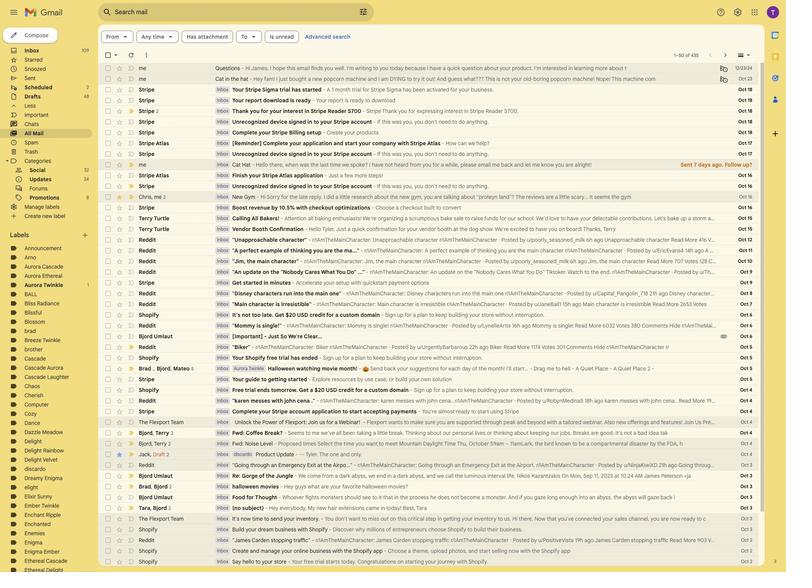 Task type: describe. For each thing, give the bounding box(es) containing it.
r/iamthemaincharacter: up ma..."
[[312, 237, 372, 243]]

9 for accelerate your setup with quickstart payment options ﻿ ﻿ ﻿ ﻿ ﻿ ﻿ ﻿ ﻿ ﻿ ﻿ ﻿ ﻿ ﻿ ﻿ ﻿ ﻿ ﻿ ﻿ ﻿ ﻿ ﻿ ﻿ ﻿ ﻿ ﻿ ﻿ ﻿ ﻿ ﻿ ﻿ ﻿ ﻿ ﻿ ﻿ ﻿ ﻿ ﻿ ﻿ ﻿ ﻿ ﻿ ﻿ ﻿ ﻿ ﻿ ﻿ ﻿ ﻿ ﻿ ﻿ ﻿ ﻿ ﻿
[[750, 280, 753, 286]]

0 horizontal spatial our
[[443, 430, 451, 437]]

account for 42th row from the bottom of the page
[[351, 118, 372, 125]]

any
[[142, 33, 152, 40]]

1 horizontal spatial you
[[336, 269, 346, 276]]

3 6 from the top
[[750, 334, 753, 339]]

1 vertical spatial free
[[304, 559, 314, 566]]

0 vertical spatial business
[[275, 526, 296, 533]]

1 an from the left
[[431, 269, 437, 276]]

0 horizontal spatial make
[[411, 419, 424, 426]]

aurora for aurora ethereal link
[[25, 273, 41, 280]]

2 horizontal spatial james
[[644, 473, 660, 480]]

0 horizontal spatial setup
[[307, 129, 322, 136]]

aurora twinkle inside row
[[234, 366, 264, 372]]

1 horizontal spatial usd
[[326, 387, 337, 394]]

kazantzakis
[[532, 473, 561, 480]]

inbox free trial ends tomorrow. get a $20 usd credit for a custom domain - sign up for a plan to keep building your store without interruption. ﻿͏ ﻿͏ ﻿͏ ﻿͏ ﻿͏ ﻿͏ ﻿͏ ﻿͏ ﻿͏ ﻿͏ ﻿͏ ﻿͏ ﻿͏ ﻿͏ ﻿͏ ﻿͏ ﻿͏ ﻿͏ ﻿͏ ﻿͏ ﻿͏ ﻿͏ ﻿͏ ﻿͏ ﻿͏ ﻿͏ ﻿͏ ﻿͏ ﻿͏ ﻿͏ ﻿
[[217, 387, 617, 394]]

questions
[[215, 65, 240, 72]]

2 month! from the left
[[488, 365, 505, 372]]

your left suggestions
[[397, 365, 408, 372]]

your up power
[[259, 408, 271, 415]]

is up inbox your shopify free trial has ended - sign up for a plan to keep building your store without interruption. ﻿͏ ﻿͏ ﻿͏ ﻿͏ ﻿͏ ﻿͏ ﻿͏ ﻿͏ ﻿͏ ﻿͏ ﻿͏ ﻿͏ ﻿͏ ﻿͏ ﻿͏ ﻿͏ ﻿͏ ﻿͏ ﻿͏ ﻿͏ ﻿͏ ﻿͏ ﻿͏ ﻿͏ ﻿͏ ﻿͏ ﻿͏ ﻿͏ ﻿͏ ﻿͏ ﻿͏ ﻿͏ ﻿͏ ﻿͏ ﻿͏ ﻿͏ ﻿͏ ﻿͏ ﻿͏ ﻿͏ ﻿͏ ﻿͏ ﻿͏ ﻿͏
[[368, 322, 372, 329]]

i'll
[[507, 365, 512, 372]]

416
[[699, 237, 707, 243]]

brad for ,
[[139, 483, 151, 490]]

11 ͏‌ from the left
[[584, 548, 586, 555]]

with down ..."
[[351, 280, 361, 286]]

0 vertical spatial credit
[[310, 312, 325, 319]]

will
[[639, 494, 646, 501]]

inbox for 16th row from the top of the page
[[217, 226, 228, 232]]

the up coffee in the bottom left of the page
[[253, 419, 261, 426]]

i left am
[[379, 76, 380, 82]]

umlaut for food for thought
[[154, 494, 173, 501]]

the down excited
[[518, 247, 526, 254]]

20 ͏‌ from the left
[[597, 548, 598, 555]]

0 vertical spatial keep
[[436, 312, 447, 319]]

1 horizontal spatial that
[[547, 516, 557, 523]]

2 going from the left
[[679, 462, 693, 469]]

inbox your shopify free trial has ended - sign up for a plan to keep building your store without interruption. ﻿͏ ﻿͏ ﻿͏ ﻿͏ ﻿͏ ﻿͏ ﻿͏ ﻿͏ ﻿͏ ﻿͏ ﻿͏ ﻿͏ ﻿͏ ﻿͏ ﻿͏ ﻿͏ ﻿͏ ﻿͏ ﻿͏ ﻿͏ ﻿͏ ﻿͏ ﻿͏ ﻿͏ ﻿͏ ﻿͏ ﻿͏ ﻿͏ ﻿͏ ﻿͏ ﻿͏ ﻿͏ ﻿͏ ﻿͏ ﻿͏ ﻿͏ ﻿͏ ﻿͏ ﻿͏ ﻿͏ ﻿͏ ﻿͏ ﻿͏ ﻿͏
[[217, 355, 543, 362]]

0 vertical spatial hello
[[256, 161, 268, 168]]

team for it's now time to send your inventory.
[[171, 516, 184, 523]]

21 ͏‌ from the left
[[598, 548, 600, 555]]

your for your report download is ready
[[232, 97, 244, 104]]

time right 'last'
[[330, 161, 341, 168]]

labels heading
[[10, 232, 81, 239]]

1 vertical spatial back
[[384, 365, 396, 372]]

inbox for 18th row from the top of the page
[[217, 248, 228, 253]]

flexport down accepting
[[367, 419, 387, 426]]

2 john from the left
[[427, 398, 438, 405]]

twinkle inside row
[[249, 366, 264, 372]]

enchanted link
[[25, 521, 51, 528]]

1 horizontal spatial abyss,
[[410, 473, 425, 480]]

inbox (no subject) - hey everybody, my new hair extensions came in today! best, tara
[[217, 505, 427, 512]]

2 horizontal spatial plan
[[446, 387, 457, 394]]

posted down contributions.
[[627, 247, 644, 254]]

more left 1906
[[693, 398, 705, 405]]

2 i'm from the left
[[534, 65, 541, 72]]

1 horizontal spatial setup
[[336, 280, 350, 286]]

r/iamthemaincharacter: up webinar!
[[320, 398, 380, 405]]

oct for inbox finish your stripe atlas application - just a few more steps! ‌ ‌ ‌ ‌ ‌ ‌ ‌ ‌ ‌ ‌ ‌ ‌ ‌ ‌ ‌ ‌ ‌ ‌ ‌ ‌ ‌ ‌ ‌ ‌ ‌ ‌ ‌ ‌ ‌ ‌ ‌ ‌ ‌ ‌ ‌ ‌ ‌ ‌ ‌ ‌ ‌ ‌ ‌ ‌ ‌ ‌ ‌ ‌ ‌ ‌ ‌ ‌ ‌ ‌ ‌ ‌ ‌ ‌ ‌ ‌ ‌ ‌ ‌ ‌ ‌ ‌ ‌ ‌ ‌ ‌ ‌ ‌ ‌ ‌ ‌ ‌ ‌ ‌ ‌ ‌ ‌ ‌ ‌ ‌ ‌ ‌ ‌ ‌ ‌
[[739, 173, 747, 178]]

oct 18 for create your products ‌ ‌ ‌ ‌ ‌ ‌ ‌ ‌ ‌ ‌ ‌ ‌ ‌ ‌ ‌ ‌ ‌ ‌ ‌ ‌ ‌ ‌ ‌ ‌ ‌ ‌ ‌ ‌ ‌ ‌ ‌ ‌ ‌ ‌ ‌ ‌ ‌ ‌ ‌ ‌ ‌ ‌ ‌ ‌ ‌ ‌ ‌ ‌ ‌ ‌ ‌ ‌ ‌ ‌ ‌ ‌ ‌ ‌ ‌ ‌ ‌ ‌ ‌ ‌ ‌ ‌ ‌ ‌ ‌ ‌ ‌ ‌ ‌ ‌ ‌ ‌ ‌ ‌ ‌ ‌ ‌ ‌ ‌ ‌ ‌ ‌ ‌ ‌ ‌ ‌
[[739, 130, 753, 135]]

day
[[462, 365, 471, 372]]

it
[[590, 194, 593, 201]]

unlock
[[235, 419, 252, 426]]

the flexport team for it's now time to send your inventory.
[[139, 516, 184, 523]]

finds
[[311, 65, 323, 72]]

2 horizontal spatial now
[[670, 516, 680, 523]]

more image
[[143, 51, 150, 59]]

selling
[[492, 548, 508, 555]]

20 row from the top
[[98, 267, 786, 278]]

1 update from the left
[[243, 269, 261, 276]]

7 row from the top
[[98, 127, 759, 138]]

cascade up "aurora ethereal"
[[42, 263, 63, 270]]

character up u/capital_pangolin_718
[[622, 258, 646, 265]]

2 inside jack , draft 2
[[167, 452, 169, 458]]

important
[[25, 112, 48, 118]]

0 vertical spatial hey
[[254, 76, 263, 82]]

1 horizontal spatial quick
[[447, 65, 460, 72]]

2 run from the left
[[452, 290, 461, 297]]

1 horizontal spatial email
[[478, 161, 491, 168]]

2 horizontal spatial our
[[551, 430, 559, 437]]

2 horizontal spatial abyss,
[[597, 494, 612, 501]]

1 horizontal spatial custom
[[369, 387, 388, 394]]

oct 18 for stripe thank you for expressing interest in stripe reader s700. ‌ ‌ ‌ ‌ ‌ ‌ ‌ ‌ ‌ ‌ ‌ ‌ ‌ ‌ ‌ ‌ ‌ ‌ ‌ ‌ ‌ ‌ ‌ ‌ ‌ ‌ ‌ ‌ ‌ ‌ ‌ ‌ ‌ ‌ ‌ ‌ ‌ ‌ ‌ ‌ ‌ ‌ ‌ ‌ ‌ ‌ ‌ ‌ ‌ ‌ ‌ ‌ ‌ ‌ ‌ ‌ ‌ ‌ ‌ ‌ ‌ ‌ ‌ ‌ ‌ ‌ ‌ ‌ ‌
[[739, 108, 753, 114]]

9 for r/iamthemaincharacter: an update on the "nobody cares what you do" tiktoker. watch to the end. r/iamthemaincharacter · posted by u/theduckclock 12h ago an update 
[[750, 269, 753, 275]]

0 vertical spatial without
[[495, 312, 514, 319]]

drag
[[534, 365, 546, 372]]

hide down 2653
[[670, 322, 681, 329]]

gmail image
[[25, 5, 66, 20]]

if
[[520, 494, 523, 501]]

inbox build your dream business with shopify - discover why millions of entrepreneurs choose shopify to build their business. ﻿͏ ﻿͏ ﻿͏ ﻿͏ ﻿͏ ﻿͏ ﻿͏ ﻿͏ ﻿͏ ﻿͏ ﻿͏ ﻿͏ ﻿͏ ﻿͏ ﻿͏ ﻿͏ ﻿͏ ﻿͏ ﻿͏ ﻿͏ ﻿͏ ﻿͏ ﻿͏ ﻿͏ ﻿͏ ﻿͏ ﻿͏
[[217, 526, 560, 533]]

1 vertical spatial ember
[[44, 549, 60, 556]]

1 horizontal spatial back
[[501, 161, 513, 168]]

rainbow
[[43, 447, 64, 454]]

i left just
[[276, 76, 278, 82]]

the flexport team for unlock the power of flexport: join us for a webinar!
[[139, 419, 184, 426]]

40 row from the top
[[98, 482, 759, 492]]

with right company
[[398, 140, 409, 147]]

the up quickstart
[[376, 258, 384, 265]]

1 horizontal spatial build
[[474, 526, 486, 533]]

compose
[[25, 32, 48, 39]]

29 ͏‌ from the left
[[609, 548, 611, 555]]

have up the cat in the hat - hey fam! i just bought a new popcorn machine and i am dying to try it out! and guess what??? this is not your old-boring popcorn machine! nope! this machine com
[[430, 65, 442, 72]]

1 vertical spatial choose
[[388, 548, 407, 555]]

1 vertical spatial hello
[[309, 226, 321, 233]]

r/iamthemaincharacter: down quickstart
[[347, 290, 406, 297]]

comments up oct 11
[[733, 237, 759, 243]]

8 inside labels navigation
[[86, 195, 89, 201]]

inbox for 19th row from the top of the page
[[217, 258, 228, 264]]

trial left starts
[[315, 559, 325, 566]]

search mail image
[[100, 5, 114, 19]]

16 ͏‌ from the left
[[591, 548, 593, 555]]

labels navigation
[[0, 25, 98, 572]]

beyond
[[528, 419, 546, 426]]

oct for inbox build your dream business with shopify - discover why millions of entrepreneurs choose shopify to build their business. ﻿͏ ﻿͏ ﻿͏ ﻿͏ ﻿͏ ﻿͏ ﻿͏ ﻿͏ ﻿͏ ﻿͏ ﻿͏ ﻿͏ ﻿͏ ﻿͏ ﻿͏ ﻿͏ ﻿͏ ﻿͏ ﻿͏ ﻿͏ ﻿͏ ﻿͏ ﻿͏ ﻿͏ ﻿͏ ﻿͏ ﻿͏
[[741, 527, 749, 533]]

3 cena from the left
[[663, 398, 675, 405]]

main menu image
[[9, 8, 18, 17]]

bjord umlaut for re:
[[139, 473, 173, 480]]

oct for inbox your stripe sigma trial has started - a 1 month trial for stripe sigma has been activated for your business. ‌ ‌ ‌ ‌ ‌ ‌ ‌ ‌ ‌ ‌ ‌ ‌ ‌ ‌ ‌ ‌ ‌ ‌ ‌ ‌ ‌ ‌ ‌ ‌ ‌ ‌ ‌ ‌ ‌ ‌ ‌ ‌ ‌ ‌ ‌ ‌ ‌ ‌ ‌ ‌ ‌ ‌ ‌ ‌ ‌ ‌ ‌ ‌ ‌ ‌ ‌ ‌ ‌ ‌ ‌ ‌ ‌ ‌ ‌ ‌ ‌ ‌ ‌ ‌ ‌
[[739, 87, 747, 92]]

35 row from the top
[[98, 428, 759, 439]]

atlas left how
[[427, 140, 441, 147]]

oct 5 for explore resources by use case,‌ or build your own solution ﻿ ﻿ ﻿ ﻿ ﻿ ﻿ ﻿ ﻿ ﻿ ﻿ ﻿ ﻿ ﻿ ﻿ ﻿ ﻿ ﻿ ﻿ ﻿ ﻿ ﻿ ﻿ ﻿ ﻿ ﻿ ﻿ ﻿ ﻿ ﻿ ﻿ ﻿ ﻿ ﻿ ﻿ ﻿ ﻿ ﻿ ﻿ ﻿ ﻿ ﻿ ﻿ ﻿ ﻿ ﻿ ﻿ ﻿ ﻿ ﻿ ﻿ ﻿
[[741, 377, 753, 382]]

device for oct 18
[[270, 118, 287, 125]]

has scheduled message image
[[720, 75, 728, 83]]

your up suggestions
[[407, 355, 418, 362]]

inbox for 22th row from the top
[[217, 291, 228, 296]]

bird
[[545, 441, 554, 447]]

reddit for "jim,
[[139, 258, 156, 265]]

..."
[[358, 269, 365, 276]]

of right gorge
[[259, 473, 265, 480]]

on right "an
[[263, 269, 269, 276]]

oct for product update - -- tyler. the one and only.
[[741, 452, 749, 457]]

account for 36th row from the bottom
[[351, 183, 372, 190]]

inbox for 33th row from the top of the page
[[217, 409, 228, 415]]

just
[[279, 76, 288, 82]]

your down inbox "main character is irresistible" - r/iamthemaincharacter: main character is irresistible r/iamthemaincharacter · posted by u/janeball1 15h ago main character is irresistible read more 2653 votes in the bottom of the page
[[469, 312, 480, 319]]

1 horizontal spatial our
[[508, 215, 516, 222]]

3 for ﻿͏
[[750, 527, 753, 533]]

0 vertical spatial ember
[[25, 503, 40, 510]]

votes right 1906
[[720, 398, 733, 405]]

1 horizontal spatial make
[[719, 215, 732, 222]]

2 horizontal spatial create
[[327, 129, 343, 136]]

manage labels create new label
[[25, 204, 65, 220]]

main down inbox "an update on the "nobody cares what you do" ..." - r/iamthemaincharacter: an update on the "nobody cares what you do" tiktoker. watch to the end. r/iamthemaincharacter · posted by u/theduckclock 12h ago an update
[[482, 290, 494, 297]]

break.
[[389, 430, 404, 437]]

15 for attention all baking enthusiasts! we're organizing a scrumptious bake sale to raise funds for our school. we'd love to have your delectable contributions. let's bake up a storm and make
[[748, 215, 753, 221]]

1 vertical spatial getting
[[443, 516, 461, 523]]

search
[[333, 33, 351, 40]]

oct 7
[[741, 301, 753, 307]]

inbox "mommy is single!" - r/iamthemaincharacter: mommy is single! r/iamthemaincharacter · posted by u/lynelleartis 16h ago mommy is single! read more 6032 votes 380 comments hide r/iamthemaincharacter r/thebachelor · pos
[[217, 322, 786, 329]]

1 john from the left
[[285, 398, 296, 405]]

stripe atlas for [reminder]
[[139, 140, 169, 147]]

59am
[[491, 441, 504, 447]]

12 row from the top
[[98, 181, 759, 192]]

is down too
[[257, 322, 261, 329]]

2 what from the left
[[512, 269, 525, 276]]

1 horizontal spatial business
[[310, 548, 331, 555]]

your left inventory
[[462, 516, 473, 523]]

3 for the
[[750, 495, 753, 500]]

inbox "biker" - r/iamthemaincharacter: biker r/iamthemaincharacter · posted by u/urgentlybarbarous 22h ago biker read more 1174 votes 301 comments hide r/iamthemaincharacter r/
[[217, 344, 669, 351]]

21 row from the top
[[98, 278, 759, 288]]

0 vertical spatial character"
[[279, 237, 307, 243]]

1 vertical spatial hi
[[261, 194, 266, 201]]

2 update from the left
[[439, 269, 456, 276]]

and left am
[[368, 76, 377, 82]]

0 horizontal spatial custom
[[340, 312, 359, 319]]

inbox new gym - hi sorry for the late reply. i did a little research about the new gym, you are talking about "proteyn land"? the reviews are a little scary... it seems the gym
[[217, 194, 632, 201]]

inbox inside labels navigation
[[25, 47, 39, 54]]

0 vertical spatial application
[[303, 140, 332, 147]]

12h
[[741, 269, 749, 276]]

about left the t
[[609, 65, 624, 72]]

aurora twinkle link
[[25, 282, 63, 289]]

1 emergency from the left
[[278, 462, 306, 469]]

inbox for 27th row from the top of the page
[[217, 344, 228, 350]]

36 row from the top
[[98, 439, 759, 449]]

1 popcorn from the left
[[324, 76, 344, 82]]

1 vertical spatial character"
[[271, 258, 299, 265]]

1 vertical spatial business.
[[500, 526, 523, 533]]

3 oct 2 from the top
[[741, 559, 753, 565]]

character down vendor
[[415, 237, 438, 243]]

2 vertical spatial keep
[[464, 387, 476, 394]]

hey for movies
[[284, 484, 294, 490]]

oct for inbox vendor booth confirmation - hello tyler, just a quick confirmation for your vendor booth at the dog show. we're excited to have you on board! thanks, terry
[[739, 226, 747, 232]]

bliss
[[25, 300, 36, 307]]

1 vertical spatial started
[[243, 280, 262, 286]]

delight for delight rainbow
[[25, 447, 42, 454]]

2 place from the left
[[633, 365, 646, 372]]

· up inbox "a perfect example of thinking you are the ma..." - r/iamthemaincharacter: a perfect example of thinking you are the main character r/iamthemaincharacter · posted by u/ericevans4 14h ago a perfect example of thinking you
[[499, 237, 500, 243]]

products
[[357, 129, 379, 136]]

school.
[[518, 215, 535, 222]]

2 cena from the left
[[439, 398, 451, 405]]

3 john from the left
[[651, 398, 662, 405]]

2 17 from the top
[[748, 151, 753, 157]]

0 horizontal spatial tara
[[139, 505, 150, 512]]

with up starts
[[333, 548, 343, 555]]

3 characters from the left
[[687, 290, 714, 297]]

reddit for "biker"
[[139, 344, 156, 351]]

18 for your report is ready to download ‌ ‌ ‌ ‌ ‌ ‌ ‌ ‌ ‌ ‌ ‌ ‌ ‌ ‌ ‌ ‌ ‌ ‌ ‌ ‌ ‌ ‌ ‌ ‌ ‌ ‌ ‌ ‌ ‌ ‌ ‌ ‌ ‌ ‌ ‌ ‌ ‌ ‌ ‌ ‌ ‌ ‌ ‌ ‌ ‌ ‌ ‌ ‌ ‌ ‌ ‌ ‌ ‌ ‌ ‌ ‌ ‌ ‌ ‌ ‌ ‌ ‌ ‌ ‌ ‌ ‌ ‌ ‌ ‌ ‌ ‌ ‌ ‌ ‌ ‌ ‌ ‌ ‌ ‌ ‌ ‌ ‌ ‌ ‌
[[748, 97, 753, 103]]

1 horizontal spatial tara
[[417, 505, 427, 512]]

."
[[311, 398, 315, 405]]

2 reader from the left
[[486, 108, 503, 115]]

2 row from the top
[[98, 74, 759, 84]]

7 for oct
[[750, 301, 753, 307]]

3 unrecognized from the top
[[232, 183, 269, 190]]

0 vertical spatial that
[[383, 494, 393, 501]]

41 row from the top
[[98, 492, 759, 503]]

inbox for 40th row from the top of the page
[[217, 484, 228, 490]]

social
[[30, 167, 45, 174]]

2 interest from the left
[[445, 108, 463, 115]]

22 ͏‌ from the left
[[600, 548, 601, 555]]

[reminder]
[[232, 140, 262, 147]]

3 run from the left
[[715, 290, 723, 297]]

and left let
[[515, 161, 524, 168]]

1 vertical spatial sign
[[323, 355, 334, 362]]

0 vertical spatial there,
[[270, 161, 284, 168]]

inbox for 10th row from the bottom of the page
[[217, 462, 228, 468]]

15 for hello tyler, just a quick confirmation for your vendor booth at the dog show. we're excited to have you on board! thanks, terry
[[748, 226, 753, 232]]

3 exit from the left
[[752, 462, 760, 469]]

your up did
[[321, 183, 332, 190]]

1 checkout from the left
[[309, 204, 334, 211]]

ended
[[301, 355, 318, 362]]

Search mail text field
[[115, 8, 337, 16]]

reddit for "unapproachable
[[139, 237, 156, 243]]

0 vertical spatial started
[[302, 86, 322, 93]]

1 vertical spatial without
[[433, 355, 452, 362]]

r/thebachelor
[[741, 322, 775, 329]]

3 if from the top
[[377, 183, 381, 190]]

0 horizontal spatial it's
[[232, 312, 241, 319]]

1 perfect from the left
[[240, 247, 259, 254]]

support image
[[717, 8, 726, 17]]

1 exit from the left
[[307, 462, 316, 469]]

vendor
[[419, 226, 436, 233]]

votes down 14h
[[685, 258, 698, 265]]

hope
[[273, 65, 285, 72]]

subject)
[[242, 505, 264, 512]]

2 ͏‌ from the left
[[572, 548, 573, 555]]

up down the own
[[426, 387, 432, 394]]

james,
[[251, 65, 269, 72]]

r/iamthemaincharacter up using
[[455, 398, 513, 405]]

votes right 2653
[[693, 301, 707, 308]]

2 report from the left
[[328, 97, 344, 104]]

each
[[449, 365, 461, 372]]

3 3 from the top
[[750, 484, 753, 490]]

2 example from the left
[[449, 247, 470, 254]]

2 exit from the left
[[491, 462, 500, 469]]

can
[[458, 140, 467, 147]]

comments right 380
[[642, 322, 668, 329]]

inbox for 45th row
[[217, 538, 228, 543]]

their
[[487, 526, 499, 533]]

2 vertical spatial sign
[[414, 387, 425, 394]]

"proteyn
[[477, 194, 498, 201]]

fights
[[306, 494, 319, 501]]

4 for and
[[750, 419, 753, 425]]

you're
[[422, 408, 437, 415]]

10:24
[[621, 473, 634, 480]]

oct 18 for a 1 month trial for stripe sigma has been activated for your business. ‌ ‌ ‌ ‌ ‌ ‌ ‌ ‌ ‌ ‌ ‌ ‌ ‌ ‌ ‌ ‌ ‌ ‌ ‌ ‌ ‌ ‌ ‌ ‌ ‌ ‌ ‌ ‌ ‌ ‌ ‌ ‌ ‌ ‌ ‌ ‌ ‌ ‌ ‌ ‌ ‌ ‌ ‌ ‌ ‌ ‌ ‌ ‌ ‌ ‌ ‌ ‌ ‌ ‌ ‌ ‌ ‌ ‌ ‌ ‌ ‌ ‌ ‌ ‌ ‌
[[739, 87, 753, 92]]

45 row from the top
[[98, 535, 759, 546]]

the left gym
[[612, 194, 620, 201]]

with down inbox free trial ends tomorrow. get a $20 usd credit for a custom domain - sign up for a plan to keep building your store without interruption. ﻿͏ ﻿͏ ﻿͏ ﻿͏ ﻿͏ ﻿͏ ﻿͏ ﻿͏ ﻿͏ ﻿͏ ﻿͏ ﻿͏ ﻿͏ ﻿͏ ﻿͏ ﻿͏ ﻿͏ ﻿͏ ﻿͏ ﻿͏ ﻿͏ ﻿͏ ﻿͏ ﻿͏ ﻿͏ ﻿͏ ﻿͏ ﻿͏ ﻿͏ ﻿͏ ﻿
[[416, 398, 426, 405]]

inbox complete your stripe billing setup - create your products ‌ ‌ ‌ ‌ ‌ ‌ ‌ ‌ ‌ ‌ ‌ ‌ ‌ ‌ ‌ ‌ ‌ ‌ ‌ ‌ ‌ ‌ ‌ ‌ ‌ ‌ ‌ ‌ ‌ ‌ ‌ ‌ ‌ ‌ ‌ ‌ ‌ ‌ ‌ ‌ ‌ ‌ ‌ ‌ ‌ ‌ ‌ ‌ ‌ ‌ ‌ ‌ ‌ ‌ ‌ ‌ ‌ ‌ ‌ ‌ ‌ ‌ ‌ ‌ ‌ ‌ ‌ ‌ ‌ ‌ ‌ ‌ ‌ ‌ ‌ ‌ ‌ ‌ ‌ ‌ ‌ ‌ ‌ ‌ ‌ ‌ ‌ ‌ ‌ ‌
[[217, 129, 502, 136]]

2 horizontal spatial little
[[560, 194, 570, 201]]

reddit for "disney
[[139, 290, 156, 297]]

by down excited
[[520, 237, 526, 243]]

bjord umlaut for food
[[139, 494, 173, 501]]

call
[[445, 473, 454, 480]]

0 horizontal spatial all
[[308, 215, 313, 222]]

for down guess
[[451, 86, 458, 93]]

we up few
[[342, 161, 349, 168]]

2 karen from the left
[[605, 398, 619, 405]]

2 popcorn from the left
[[551, 76, 571, 82]]

, for inbox halloween movies - hey guys what are your favorite halloween movies?
[[151, 483, 153, 490]]

for up 10.5%
[[281, 194, 288, 201]]

0 horizontal spatial getting
[[268, 376, 287, 383]]

3 stopping from the left
[[631, 537, 653, 544]]

2 vertical spatial we're
[[288, 333, 303, 340]]

1 horizontal spatial one
[[495, 290, 504, 297]]

inbox [important] - just so we're clear...
[[217, 333, 322, 340]]

meet
[[385, 441, 398, 447]]

27 ͏‌ from the left
[[606, 548, 608, 555]]

inbox for 46th row
[[217, 548, 228, 554]]

0 vertical spatial usd
[[297, 312, 308, 319]]

thu,
[[457, 441, 468, 447]]

r/iamthemaincharacter down booth
[[423, 258, 481, 265]]

0 horizontal spatial building
[[387, 355, 406, 362]]

0 horizontal spatial you
[[325, 516, 334, 523]]

are left alright!
[[566, 161, 574, 168]]

oct 5 for r/iamthemaincharacter: biker r/iamthemaincharacter · posted by u/urgentlybarbarous 22h ago biker read more 1174 votes 301 comments hide r/iamthemaincharacter r/
[[741, 344, 753, 350]]

33 row from the top
[[98, 406, 759, 417]]

0 vertical spatial business.
[[471, 86, 494, 93]]

8 inside row
[[750, 291, 753, 296]]

your left old-
[[511, 76, 522, 82]]

too
[[252, 312, 261, 319]]

unrecognized for oct 17
[[232, 151, 269, 158]]

1 horizontal spatial sign
[[385, 312, 396, 319]]

terry turtle for vendor
[[139, 226, 169, 233]]

new
[[232, 194, 243, 201]]

for left while,
[[433, 161, 440, 168]]

1 horizontal spatial plan
[[417, 312, 428, 319]]

1 vertical spatial one
[[330, 451, 339, 458]]

flexport for it's now time to send your inventory.
[[149, 516, 170, 523]]

elight
[[25, 484, 38, 491]]

food
[[232, 494, 245, 501]]

ends
[[257, 387, 270, 394]]

not left heard
[[385, 161, 393, 168]]

128
[[700, 258, 708, 265]]

9 row from the top
[[98, 149, 759, 160]]

your up one"
[[324, 280, 335, 286]]

inbox [reminder] complete your application and start your company with stripe atlas - how can we help? ‌ ‌ ‌ ‌ ‌ ‌ ‌ ‌ ‌ ‌ ‌ ‌ ‌ ‌ ‌ ‌ ‌ ‌ ‌ ‌ ‌ ‌ ‌ ‌ ‌ ‌ ‌ ‌ ‌ ‌ ‌ ‌ ‌ ‌ ‌ ‌ ‌ ‌ ‌ ‌ ‌ ‌ ‌ ‌ ‌ ‌ ‌ ‌ ‌ ‌ ‌ ‌ ‌ ‌ ‌ ‌ ‌ ‌ ‌ ‌ ‌ ‌ ‌ ‌ ‌ ‌ ‌ ‌ ‌ ‌ ‌ ‌ ‌ ‌ ‌ ‌ ‌ ‌ ‌ ‌ ‌ ‌ ‌ ‌ ‌ ‌ ‌ ‌ ‌ ‌ ‌ ‌
[[217, 140, 616, 147]]

finish
[[232, 172, 248, 179]]

1 horizontal spatial 21h
[[659, 462, 667, 469]]

oct for inbox complete your stripe billing setup - create your products ‌ ‌ ‌ ‌ ‌ ‌ ‌ ‌ ‌ ‌ ‌ ‌ ‌ ‌ ‌ ‌ ‌ ‌ ‌ ‌ ‌ ‌ ‌ ‌ ‌ ‌ ‌ ‌ ‌ ‌ ‌ ‌ ‌ ‌ ‌ ‌ ‌ ‌ ‌ ‌ ‌ ‌ ‌ ‌ ‌ ‌ ‌ ‌ ‌ ‌ ‌ ‌ ‌ ‌ ‌ ‌ ‌ ‌ ‌ ‌ ‌ ‌ ‌ ‌ ‌ ‌ ‌ ‌ ‌ ‌ ‌ ‌ ‌ ‌ ‌ ‌ ‌ ‌ ‌ ‌ ‌ ‌ ‌ ‌ ‌ ‌ ‌ ‌ ‌ ‌
[[739, 130, 747, 135]]

0 vertical spatial domain
[[361, 312, 380, 319]]

48
[[84, 94, 89, 99]]

1 vertical spatial there,
[[519, 516, 533, 523]]

2 stopping from the left
[[412, 537, 434, 544]]

turtle for vendor booth confirmation
[[154, 226, 169, 233]]

stripe atlas for finish
[[139, 172, 169, 179]]

was for 36th row from the bottom
[[392, 183, 402, 190]]

inbox for 35th row from the top
[[217, 430, 228, 436]]

1 vertical spatial complete
[[263, 140, 288, 147]]

by down idea
[[650, 441, 656, 447]]

have up steps!
[[372, 161, 384, 168]]

inbox for 7th row from the bottom of the page
[[217, 495, 228, 500]]

1 place from the left
[[595, 365, 609, 372]]

brad link
[[25, 328, 36, 335]]

inbox for 28th row from the bottom of the page
[[217, 269, 228, 275]]

get for too
[[275, 312, 284, 319]]

of right power
[[279, 419, 284, 426]]

the up inbox "main character is irresistible" - r/iamthemaincharacter: main character is irresistible r/iamthemaincharacter · posted by u/janeball1 15h ago main character is irresistible read more 2653 votes in the bottom of the page
[[472, 290, 481, 297]]

19 ͏‌ from the left
[[595, 548, 597, 555]]

26 ͏‌ from the left
[[605, 548, 606, 555]]

into up inbox "main character is irresistible" - r/iamthemaincharacter: main character is irresistible r/iamthemaincharacter · posted by u/janeball1 15h ago main character is irresistible read more 2653 votes in the bottom of the page
[[462, 290, 471, 297]]

, for inbox fwd: coffee break? - seems to me we've all been taking a little break. thinking about our personal lives or thinking about keeping our jobs. breaks are good. it's not a bad idea tak
[[153, 430, 154, 437]]

if for oct 17
[[377, 151, 381, 158]]

30 row from the top
[[98, 374, 759, 385]]

why
[[356, 526, 365, 533]]

delight velvet link
[[25, 457, 58, 464]]

is up 301
[[553, 322, 557, 329]]

0 vertical spatial enigma
[[45, 475, 63, 482]]

reddit for "a
[[139, 247, 156, 254]]

1 gaze from the left
[[534, 494, 546, 501]]

19 row from the top
[[98, 256, 786, 267]]

1 vertical spatial been
[[343, 430, 355, 437]]

reddit for "karen
[[139, 398, 156, 405]]

guess
[[448, 76, 463, 82]]

does
[[438, 494, 450, 501]]

store up suggestions
[[420, 355, 432, 362]]

oct 15 for hello tyler, just a quick confirmation for your vendor booth at the dog show. we're excited to have you on board! thanks, terry
[[739, 226, 753, 232]]

0 vertical spatial email
[[297, 65, 310, 72]]

fwd: for fwd: coffee break?
[[232, 430, 245, 437]]

team for unlock the power of flexport: join us for a webinar!
[[171, 419, 184, 426]]

read left 2653
[[653, 301, 665, 308]]

11
[[749, 248, 753, 253]]

main content containing from
[[98, 25, 786, 572]]

2 "nobody from the left
[[474, 269, 496, 276]]

1 bake from the left
[[441, 215, 453, 222]]

inbox unrecognized device signed in to your stripe account - if this was you, you don't need to do anything. ‌ ‌ ‌ ‌ ‌ ‌ ‌ ‌ ‌ ‌ ‌ ‌ ‌ ‌ ‌ ‌ ‌ ‌ ‌ ‌ ‌ ‌ ‌ ‌ ‌ ‌ ‌ ‌ ‌ ‌ ‌ ‌ ‌ ‌ ‌ ‌ ‌ ‌ ‌ ‌ ‌ ‌ ‌ ‌ ‌ ‌ ‌ ‌ ‌ ‌ ‌ ‌ ‌ ‌ ‌ ‌ ‌ ‌ ‌ ‌ ‌ ‌ ‌ ‌ ‌ ‌ ‌ ‌ ‌ ‌ ‌ ‌ ‌ ‌ ‌ for oct 17
[[217, 151, 592, 158]]

dream
[[258, 526, 274, 533]]

r/iamthemaincharacter up 'on'
[[537, 462, 594, 469]]

less button
[[0, 101, 92, 110]]

oct for inbox "disney characters run into the main one" - r/iamthemaincharacter: disney characters run into the main one r/iamthemaincharacter · posted by u/capital_pangolin_718 21h ago disney characters run into the m
[[741, 291, 749, 296]]

delight for delight velvet
[[25, 457, 42, 464]]

your down the everybody,
[[284, 516, 295, 523]]

oct 3 for your
[[741, 516, 753, 522]]

2 horizontal spatial hi
[[513, 516, 518, 523]]

the left abyss
[[614, 494, 622, 501]]

1 unapproachable from the left
[[373, 237, 413, 243]]

am
[[381, 76, 389, 82]]

about up "inbox boost revenue by 10.5% with checkout optimizations - choose a checkout built to convert ﻿ ﻿ ﻿ ﻿ ﻿ ﻿ ﻿ ﻿ ﻿ ﻿ ﻿ ﻿ ﻿ ﻿ ﻿ ﻿ ﻿ ﻿ ﻿ ﻿ ﻿ ﻿ ﻿ ﻿ ﻿ ﻿ ﻿ ﻿ ﻿ ﻿ ﻿ ﻿ ﻿ ﻿ ﻿ ﻿ ﻿ ﻿ ﻿ ﻿ ﻿ ﻿ ﻿ ﻿ ﻿ ﻿ ﻿ ﻿ ﻿ ﻿ ﻿ ﻿ ﻿ ﻿ ﻿ ﻿ ﻿ ﻿ ﻿ ﻿ ﻿ ﻿ ﻿ ﻿ ﻿ ﻿ ﻿ ﻿ ﻿ ﻿ ﻿ ﻿ ﻿ ﻿ ﻿ ﻿ ﻿ ﻿ ﻿ ﻿ ﻿ ﻿ ﻿" on the top
[[375, 194, 389, 201]]

2 horizontal spatial we're
[[495, 226, 509, 233]]

your right build
[[246, 526, 257, 533]]

enigma for enigma link
[[25, 540, 42, 546]]

by left u/capital_pangolin_718
[[586, 290, 592, 297]]

1 vertical spatial credit
[[339, 387, 354, 394]]

with right the "selling"
[[520, 548, 531, 555]]

start...
[[513, 365, 529, 372]]

trial down just
[[280, 86, 290, 93]]

have up board!
[[567, 215, 579, 222]]

dying
[[390, 76, 406, 82]]

for down the inbox your guide to getting started - explore resources by use case,‌ or build your own solution ﻿ ﻿ ﻿ ﻿ ﻿ ﻿ ﻿ ﻿ ﻿ ﻿ ﻿ ﻿ ﻿ ﻿ ﻿ ﻿ ﻿ ﻿ ﻿ ﻿ ﻿ ﻿ ﻿ ﻿ ﻿ ﻿ ﻿ ﻿ ﻿ ﻿ ﻿ ﻿ ﻿ ﻿ ﻿ ﻿ ﻿ ﻿ ﻿ ﻿ ﻿ ﻿ ﻿ ﻿ ﻿ ﻿ ﻿ ﻿ ﻿ ﻿ ﻿
[[355, 387, 363, 394]]

bjord umlaut for [important]
[[139, 333, 173, 340]]

oct for inbox (no subject) - hey everybody, my new hair extensions came in today! best, tara
[[741, 505, 749, 511]]

1 vertical spatial it
[[379, 494, 382, 501]]

oct for inbox your report download is ready - your report is ready to download ‌ ‌ ‌ ‌ ‌ ‌ ‌ ‌ ‌ ‌ ‌ ‌ ‌ ‌ ‌ ‌ ‌ ‌ ‌ ‌ ‌ ‌ ‌ ‌ ‌ ‌ ‌ ‌ ‌ ‌ ‌ ‌ ‌ ‌ ‌ ‌ ‌ ‌ ‌ ‌ ‌ ‌ ‌ ‌ ‌ ‌ ‌ ‌ ‌ ‌ ‌ ‌ ‌ ‌ ‌ ‌ ‌ ‌ ‌ ‌ ‌ ‌ ‌ ‌ ‌ ‌ ‌ ‌ ‌ ‌ ‌ ‌ ‌ ‌ ‌ ‌ ‌ ‌ ‌ ‌ ‌ ‌ ‌ ‌
[[739, 97, 747, 103]]

oct for inbox thank you for your interest in stripe reader s700 - stripe thank you for expressing interest in stripe reader s700. ‌ ‌ ‌ ‌ ‌ ‌ ‌ ‌ ‌ ‌ ‌ ‌ ‌ ‌ ‌ ‌ ‌ ‌ ‌ ‌ ‌ ‌ ‌ ‌ ‌ ‌ ‌ ‌ ‌ ‌ ‌ ‌ ‌ ‌ ‌ ‌ ‌ ‌ ‌ ‌ ‌ ‌ ‌ ‌ ‌ ‌ ‌ ‌ ‌ ‌ ‌ ‌ ‌ ‌ ‌ ‌ ‌ ‌ ‌ ‌ ‌ ‌ ‌ ‌ ‌ ‌ ‌ ‌ ‌
[[739, 108, 747, 114]]

inbox for 41th row from the bottom of the page
[[217, 130, 228, 135]]

shopify.
[[469, 559, 488, 566]]

1 vertical spatial domain
[[390, 387, 409, 394]]

inbox for 25th row
[[217, 323, 228, 329]]

with up offerings
[[640, 398, 650, 405]]

2 vertical spatial started
[[288, 376, 307, 383]]

1 horizontal spatial james
[[595, 537, 611, 544]]

did
[[327, 194, 334, 201]]

1 horizontal spatial building
[[449, 312, 468, 319]]

inbox for 26th row
[[217, 334, 228, 339]]

inventory.
[[296, 516, 320, 523]]

3 row from the top
[[98, 84, 759, 95]]

billing
[[289, 129, 305, 136]]

1 vertical spatial u/poorly_seasoned_milk
[[511, 258, 569, 265]]

0 vertical spatial get
[[232, 280, 242, 286]]

your for your stripe sigma trial has started
[[232, 86, 244, 93]]

1 for 1 50 of 435
[[674, 52, 676, 58]]

the up today.
[[344, 548, 352, 555]]

at right '2023'
[[615, 473, 620, 480]]

u/robynmedina5
[[543, 398, 584, 405]]

start up inbox unlock the power of flexport: join us for a webinar! - flexport wants to make sure you are supported through peak and beyond with a tailored webinar. also new offerings and features! join us prepare for black friday
[[478, 408, 489, 415]]

2 messes from the left
[[396, 398, 414, 405]]

brad for ..
[[139, 365, 151, 372]]

row containing jack
[[98, 449, 759, 460]]

update
[[277, 451, 294, 458]]

2 . from the left
[[676, 398, 678, 405]]

0 vertical spatial 6h
[[587, 237, 593, 243]]

9 ͏‌ from the left
[[582, 548, 583, 555]]

ready left c
[[682, 516, 696, 523]]

2 unapproachable from the left
[[605, 237, 645, 243]]

breaks
[[573, 430, 590, 437]]

attention
[[285, 215, 307, 222]]

1 "nobody from the left
[[281, 269, 304, 276]]

for up resources
[[343, 355, 350, 362]]

into up irresistible" on the left bottom of page
[[294, 290, 304, 297]]

oct 15 for attention all baking enthusiasts! we're organizing a scrumptious bake sale to raise funds for our school. we'd love to have your delectable contributions. let's bake up a storm and make
[[739, 215, 753, 221]]

blissful
[[25, 309, 42, 316]]

0 vertical spatial $20
[[286, 312, 296, 319]]

18 for a 1 month trial for stripe sigma has been activated for your business. ‌ ‌ ‌ ‌ ‌ ‌ ‌ ‌ ‌ ‌ ‌ ‌ ‌ ‌ ‌ ‌ ‌ ‌ ‌ ‌ ‌ ‌ ‌ ‌ ‌ ‌ ‌ ‌ ‌ ‌ ‌ ‌ ‌ ‌ ‌ ‌ ‌ ‌ ‌ ‌ ‌ ‌ ‌ ‌ ‌ ‌ ‌ ‌ ‌ ‌ ‌ ‌ ‌ ‌ ‌ ‌ ‌ ‌ ‌ ‌ ‌ ‌ ‌ ‌ ‌
[[748, 87, 753, 92]]

6 for sign up for a plan to keep building your store without interruption. ﻿͏ ﻿͏ ﻿͏ ﻿͏ ﻿͏ ﻿͏ ﻿͏ ﻿͏ ﻿͏ ﻿͏ ﻿͏ ﻿͏ ﻿͏ ﻿͏ ﻿͏ ﻿͏ ﻿͏ ﻿͏ ﻿͏ ﻿͏ ﻿͏ ﻿͏ ﻿͏ ﻿͏ ﻿͏ ﻿͏ ﻿͏ ﻿͏ ﻿͏ ﻿͏ ﻿͏ ﻿͏ ﻿͏ ﻿͏ ﻿͏ ﻿͏ ﻿͏ ﻿͏ ﻿͏ ﻿͏ ﻿͏ ﻿͏ ﻿͏ ﻿͏
[[750, 312, 753, 318]]

1 vertical spatial cat
[[232, 161, 241, 168]]

inbox for row containing chris
[[217, 194, 228, 200]]

0 vertical spatial choose
[[376, 204, 395, 211]]

3 carden from the left
[[612, 537, 630, 544]]

ball link
[[25, 291, 37, 298]]

payment
[[389, 280, 410, 286]]

39 row from the top
[[98, 471, 759, 482]]

0 vertical spatial been
[[413, 86, 425, 93]]

draft
[[153, 451, 165, 458]]

1 main from the left
[[377, 301, 389, 308]]

34 row from the top
[[98, 417, 761, 428]]

2 inside stripe 2
[[156, 108, 159, 114]]

0 vertical spatial interruption.
[[515, 312, 545, 319]]

inbox "main character is irresistible" - r/iamthemaincharacter: main character is irresistible r/iamthemaincharacter · posted by u/janeball1 15h ago main character is irresistible read more 2653 votes
[[217, 301, 707, 308]]

28 ͏‌ from the left
[[608, 548, 609, 555]]

oct 3 for the
[[741, 495, 753, 500]]

of up "10"
[[752, 247, 757, 254]]

ripple
[[46, 512, 61, 519]]

2 horizontal spatial back
[[661, 494, 673, 501]]

2 vertical spatial without
[[524, 387, 543, 394]]

signed for oct 18
[[289, 118, 306, 125]]

29 row from the top
[[98, 364, 759, 374]]

your down guess
[[459, 86, 470, 93]]

terry turtle for calling
[[139, 215, 169, 222]]

tyler.
[[306, 451, 318, 458]]

4 row from the top
[[98, 95, 759, 106]]

2 machine from the left
[[623, 76, 644, 82]]

🎃 image
[[363, 366, 369, 373]]

on up inbox "disney characters run into the main one" - r/iamthemaincharacter: disney characters run into the main one r/iamthemaincharacter · posted by u/capital_pangolin_718 21h ago disney characters run into the m
[[457, 269, 463, 276]]

3 signed from the top
[[289, 183, 306, 190]]

oct for inbox unrecognized device signed in to your stripe account - if this was you, you don't need to do anything. ‌ ‌ ‌ ‌ ‌ ‌ ‌ ‌ ‌ ‌ ‌ ‌ ‌ ‌ ‌ ‌ ‌ ‌ ‌ ‌ ‌ ‌ ‌ ‌ ‌ ‌ ‌ ‌ ‌ ‌ ‌ ‌ ‌ ‌ ‌ ‌ ‌ ‌ ‌ ‌ ‌ ‌ ‌ ‌ ‌ ‌ ‌ ‌ ‌ ‌ ‌ ‌ ‌ ‌ ‌ ‌ ‌ ‌ ‌ ‌ ‌ ‌ ‌ ‌ ‌ ‌ ‌ ‌ ‌ ‌ ‌ ‌ ‌ ‌ ‌
[[739, 183, 747, 189]]

last
[[320, 161, 329, 168]]

hey for subject)
[[269, 505, 279, 512]]

0 horizontal spatial build
[[396, 376, 408, 383]]

the left bird
[[535, 441, 543, 447]]

up?
[[743, 161, 753, 168]]

are down tyler,
[[324, 247, 333, 254]]

0 horizontal spatial now
[[241, 516, 251, 523]]

more up 14h
[[685, 237, 698, 243]]

0 horizontal spatial 6h
[[570, 258, 577, 265]]

bjord , terry 2 for fwd: noise level
[[139, 440, 171, 447]]

the up minutes
[[271, 269, 279, 276]]

want for you
[[366, 441, 378, 447]]

· down contributions.
[[624, 247, 626, 254]]

0 horizontal spatial keep
[[373, 355, 385, 362]]



Task type: vqa. For each thing, say whether or not it's contained in the screenshot.
solace
no



Task type: locate. For each thing, give the bounding box(es) containing it.
all up spam
[[25, 130, 31, 137]]

1 vertical spatial and
[[508, 494, 518, 501]]

inbox inside inbox food for thought - whoever fights monsters should see to it that in the process he does not become a monster. and if you gaze long enough into an abyss, the abyss will gaze back i
[[217, 495, 228, 500]]

reddit for "james
[[139, 537, 155, 544]]

1 delight from the top
[[25, 438, 42, 445]]

1 6 from the top
[[750, 312, 753, 318]]

one up airpo..."
[[330, 451, 339, 458]]

trial up 'halloween'
[[279, 355, 289, 362]]

1 this from the left
[[485, 76, 495, 82]]

aurora for aurora cascade link
[[25, 263, 41, 270]]

1 inside row
[[332, 86, 334, 93]]

1 horizontal spatial now
[[509, 548, 519, 555]]

thinking down confirmation
[[290, 247, 312, 254]]

2 vertical spatial device
[[270, 183, 287, 190]]

i up out!
[[427, 65, 429, 72]]

oct 6 for r/iamthemaincharacter: mommy is single! r/iamthemaincharacter · posted by u/lynelleartis 16h ago mommy is single! read more 6032 votes 380 comments hide r/iamthemaincharacter r/thebachelor · pos
[[741, 323, 753, 329]]

2 horizontal spatial you
[[526, 269, 535, 276]]

trash link
[[25, 148, 38, 155]]

inbox inside inbox finish your stripe atlas application - just a few more steps! ‌ ‌ ‌ ‌ ‌ ‌ ‌ ‌ ‌ ‌ ‌ ‌ ‌ ‌ ‌ ‌ ‌ ‌ ‌ ‌ ‌ ‌ ‌ ‌ ‌ ‌ ‌ ‌ ‌ ‌ ‌ ‌ ‌ ‌ ‌ ‌ ‌ ‌ ‌ ‌ ‌ ‌ ‌ ‌ ‌ ‌ ‌ ‌ ‌ ‌ ‌ ‌ ‌ ‌ ‌ ‌ ‌ ‌ ‌ ‌ ‌ ‌ ‌ ‌ ‌ ‌ ‌ ‌ ‌ ‌ ‌ ‌ ‌ ‌ ‌ ‌ ‌ ‌ ‌ ‌ ‌ ‌ ‌ ‌ ‌ ‌ ‌ ‌ ‌
[[217, 173, 228, 178]]

10 ͏‌ from the left
[[583, 548, 584, 555]]

offerings
[[628, 419, 649, 426]]

1 reader from the left
[[328, 108, 347, 115]]

are down inbox "unapproachable character" - r/iamthemaincharacter: unapproachable character r/iamthemaincharacter · posted by u/poorly_seasoned_milk 6h ago unapproachable character read more 416 votes 276 comments hide r/iamt
[[508, 247, 516, 254]]

just left so
[[268, 333, 279, 340]]

1 horizontal spatial aurora twinkle
[[234, 366, 264, 372]]

hide left r/iamt
[[761, 237, 772, 243]]

2 perfect from the left
[[430, 247, 448, 254]]

and up hello
[[250, 548, 259, 555]]

has
[[187, 33, 197, 40]]

inbox inside inbox complete your stripe billing setup - create your products ‌ ‌ ‌ ‌ ‌ ‌ ‌ ‌ ‌ ‌ ‌ ‌ ‌ ‌ ‌ ‌ ‌ ‌ ‌ ‌ ‌ ‌ ‌ ‌ ‌ ‌ ‌ ‌ ‌ ‌ ‌ ‌ ‌ ‌ ‌ ‌ ‌ ‌ ‌ ‌ ‌ ‌ ‌ ‌ ‌ ‌ ‌ ‌ ‌ ‌ ‌ ‌ ‌ ‌ ‌ ‌ ‌ ‌ ‌ ‌ ‌ ‌ ‌ ‌ ‌ ‌ ‌ ‌ ‌ ‌ ‌ ‌ ‌ ‌ ‌ ‌ ‌ ‌ ‌ ‌ ‌ ‌ ‌ ‌ ‌ ‌ ‌ ‌ ‌ ‌
[[217, 130, 228, 135]]

oct for inbox halloween movies - hey guys what are your favorite halloween movies?
[[741, 484, 749, 490]]

read left the 903 on the right
[[670, 537, 682, 544]]

1 sigma from the left
[[262, 86, 278, 93]]

0 vertical spatial 15
[[748, 215, 753, 221]]

less
[[25, 102, 36, 109]]

44 row from the top
[[98, 525, 759, 535]]

drafts link
[[25, 93, 41, 100]]

1 vertical spatial quick
[[352, 226, 365, 233]]

1 vertical spatial 1
[[332, 86, 334, 93]]

laughter
[[47, 374, 69, 381]]

inbox inside inbox "going through an emergency exit at the airpo..." - r/iamthemaincharacter: going through an emergency exit at the airport. r/iamthemaincharacter · posted by u/ninjakiwixd 21h ago going through an emergency exit a
[[217, 462, 228, 468]]

12 ͏‌ from the left
[[586, 548, 587, 555]]

dazzle
[[25, 429, 41, 436]]

don't
[[425, 118, 437, 125], [425, 151, 437, 158], [425, 183, 437, 190], [335, 516, 348, 523]]

1 karen from the left
[[381, 398, 395, 405]]

inbox inside inbox cat hat - hello there, when was the last time we spoke? i have not heard from you for a while, please email me back and let me know you are alright!
[[217, 162, 228, 168]]

terry turtle
[[139, 215, 169, 222], [139, 226, 169, 233]]

interest right expressing on the right of the page
[[445, 108, 463, 115]]

inbox inside inbox "james carden stopping traffic" - r/iamthemaincharacter: james carden stopping traffic r/iamthemaincharacter · posted by u/positivevista 19h ago james carden stopping traffic read more 903 votes
[[217, 538, 228, 543]]

1 vertical spatial 8
[[750, 291, 753, 296]]

john down tomorrow.
[[285, 398, 296, 405]]

new inside "manage labels create new label"
[[42, 213, 52, 220]]

personal
[[453, 430, 474, 437]]

3 for 11,
[[750, 473, 753, 479]]

None checkbox
[[104, 75, 112, 83], [104, 118, 112, 126], [104, 140, 112, 147], [104, 150, 112, 158], [104, 161, 112, 169], [104, 172, 112, 179], [104, 215, 112, 222], [104, 236, 112, 244], [104, 247, 112, 255], [104, 268, 112, 276], [104, 301, 112, 308], [104, 311, 112, 319], [104, 322, 112, 330], [104, 333, 112, 340], [104, 354, 112, 362], [104, 387, 112, 394], [104, 419, 112, 426], [104, 451, 112, 459], [104, 494, 112, 502], [104, 515, 112, 523], [104, 526, 112, 534], [104, 75, 112, 83], [104, 118, 112, 126], [104, 140, 112, 147], [104, 150, 112, 158], [104, 161, 112, 169], [104, 172, 112, 179], [104, 215, 112, 222], [104, 236, 112, 244], [104, 247, 112, 255], [104, 268, 112, 276], [104, 301, 112, 308], [104, 311, 112, 319], [104, 322, 112, 330], [104, 333, 112, 340], [104, 354, 112, 362], [104, 387, 112, 394], [104, 419, 112, 426], [104, 451, 112, 459], [104, 494, 112, 502], [104, 515, 112, 523], [104, 526, 112, 534]]

3 reddit from the top
[[139, 258, 156, 265]]

inbox inside inbox (no subject) - hey everybody, my new hair extensions came in today! best, tara
[[217, 505, 228, 511]]

sign down the own
[[414, 387, 425, 394]]

by
[[271, 204, 278, 211], [520, 237, 526, 243], [645, 247, 651, 254], [504, 258, 510, 265], [693, 269, 699, 276], [586, 290, 592, 297], [527, 301, 533, 308], [471, 322, 477, 329], [410, 344, 416, 351], [358, 376, 363, 383], [536, 398, 541, 405], [650, 441, 656, 447], [617, 462, 623, 469], [531, 537, 537, 544]]

inbox your guide to getting started - explore resources by use case,‌ or build your own solution ﻿ ﻿ ﻿ ﻿ ﻿ ﻿ ﻿ ﻿ ﻿ ﻿ ﻿ ﻿ ﻿ ﻿ ﻿ ﻿ ﻿ ﻿ ﻿ ﻿ ﻿ ﻿ ﻿ ﻿ ﻿ ﻿ ﻿ ﻿ ﻿ ﻿ ﻿ ﻿ ﻿ ﻿ ﻿ ﻿ ﻿ ﻿ ﻿ ﻿ ﻿ ﻿ ﻿ ﻿ ﻿ ﻿ ﻿ ﻿ ﻿ ﻿ ﻿
[[217, 376, 522, 383]]

posted up '2023'
[[599, 462, 615, 469]]

sent inside row
[[681, 161, 693, 168]]

bake right let's at the top right of the page
[[668, 215, 679, 222]]

was down the inbox thank you for your interest in stripe reader s700 - stripe thank you for expressing interest in stripe reader s700. ‌ ‌ ‌ ‌ ‌ ‌ ‌ ‌ ‌ ‌ ‌ ‌ ‌ ‌ ‌ ‌ ‌ ‌ ‌ ‌ ‌ ‌ ‌ ‌ ‌ ‌ ‌ ‌ ‌ ‌ ‌ ‌ ‌ ‌ ‌ ‌ ‌ ‌ ‌ ‌ ‌ ‌ ‌ ‌ ‌ ‌ ‌ ‌ ‌ ‌ ‌ ‌ ‌ ‌ ‌ ‌ ‌ ‌ ‌ ‌ ‌ ‌ ‌ ‌ ‌ ‌ ‌ ‌ ‌
[[392, 118, 402, 125]]

time inside any time popup button
[[153, 33, 165, 40]]

2 vertical spatial umlaut
[[154, 494, 173, 501]]

inbox inside inbox unlock the power of flexport: join us for a webinar! - flexport wants to make sure you are supported through peak and beyond with a tailored webinar. also new offerings and features! join us prepare for black friday
[[217, 419, 228, 425]]

arno link
[[25, 254, 36, 261]]

was up "inbox boost revenue by 10.5% with checkout optimizations - choose a checkout built to convert ﻿ ﻿ ﻿ ﻿ ﻿ ﻿ ﻿ ﻿ ﻿ ﻿ ﻿ ﻿ ﻿ ﻿ ﻿ ﻿ ﻿ ﻿ ﻿ ﻿ ﻿ ﻿ ﻿ ﻿ ﻿ ﻿ ﻿ ﻿ ﻿ ﻿ ﻿ ﻿ ﻿ ﻿ ﻿ ﻿ ﻿ ﻿ ﻿ ﻿ ﻿ ﻿ ﻿ ﻿ ﻿ ﻿ ﻿ ﻿ ﻿ ﻿ ﻿ ﻿ ﻿ ﻿ ﻿ ﻿ ﻿ ﻿ ﻿ ﻿ ﻿ ﻿ ﻿ ﻿ ﻿ ﻿ ﻿ ﻿ ﻿ ﻿ ﻿ ﻿ ﻿ ﻿ ﻿ ﻿ ﻿ ﻿ ﻿ ﻿ ﻿ ﻿ ﻿" on the top
[[392, 183, 402, 190]]

0 vertical spatial team
[[171, 419, 184, 426]]

0 vertical spatial from
[[410, 161, 421, 168]]

1 horizontal spatial .
[[676, 398, 678, 405]]

, for inbox fwd: noise level - proposed times select the time you want to meet mountain daylight time thu, october 59am – 11amlark, the bird known to be a compartmental disaster by the fda, h
[[152, 440, 153, 447]]

1 horizontal spatial more
[[595, 65, 608, 72]]

theme,
[[413, 548, 430, 555]]

posted up 15h
[[567, 290, 584, 297]]

oct 8
[[741, 291, 753, 296]]

(no
[[232, 505, 241, 512]]

2 inside chris , me 2
[[163, 194, 166, 200]]

twinkle
[[43, 282, 63, 289], [43, 337, 60, 344], [249, 366, 264, 372], [42, 503, 59, 510]]

· down the us.
[[510, 537, 512, 544]]

<ja
[[684, 473, 691, 480]]

cascade for cascade aurora
[[25, 365, 46, 372]]

2 horizontal spatial characters
[[687, 290, 714, 297]]

don't for 42th row from the bottom of the page
[[425, 118, 437, 125]]

update
[[243, 269, 261, 276], [439, 269, 456, 276], [769, 269, 786, 276]]

2 unrecognized from the top
[[232, 151, 269, 158]]

scary...
[[571, 194, 589, 201]]

7 for sent
[[694, 161, 697, 168]]

1 vertical spatial hey
[[284, 484, 294, 490]]

all inside row
[[252, 215, 258, 222]]

dreamy
[[25, 475, 43, 482]]

account up inbox complete your stripe billing setup - create your products ‌ ‌ ‌ ‌ ‌ ‌ ‌ ‌ ‌ ‌ ‌ ‌ ‌ ‌ ‌ ‌ ‌ ‌ ‌ ‌ ‌ ‌ ‌ ‌ ‌ ‌ ‌ ‌ ‌ ‌ ‌ ‌ ‌ ‌ ‌ ‌ ‌ ‌ ‌ ‌ ‌ ‌ ‌ ‌ ‌ ‌ ‌ ‌ ‌ ‌ ‌ ‌ ‌ ‌ ‌ ‌ ‌ ‌ ‌ ‌ ‌ ‌ ‌ ‌ ‌ ‌ ‌ ‌ ‌ ‌ ‌ ‌ ‌ ‌ ‌ ‌ ‌ ‌ ‌ ‌ ‌ ‌ ‌ ‌ ‌ ‌ ‌ ‌ ‌ ‌
[[351, 118, 372, 125]]

2 oct 2 from the top
[[741, 548, 753, 554]]

row containing tara
[[98, 503, 759, 514]]

0 horizontal spatial domain
[[361, 312, 380, 319]]

inbox inside inbox "jim, the main character" - r/iamthemaincharacter: jim, the main character r/iamthemaincharacter · posted by u/poorly_seasoned_milk 6h ago jim, the main character read more 707 votes 128 comments hide r/iamthemainch
[[217, 258, 228, 264]]

oct for inbox your guide to getting started - explore resources by use case,‌ or build your own solution ﻿ ﻿ ﻿ ﻿ ﻿ ﻿ ﻿ ﻿ ﻿ ﻿ ﻿ ﻿ ﻿ ﻿ ﻿ ﻿ ﻿ ﻿ ﻿ ﻿ ﻿ ﻿ ﻿ ﻿ ﻿ ﻿ ﻿ ﻿ ﻿ ﻿ ﻿ ﻿ ﻿ ﻿ ﻿ ﻿ ﻿ ﻿ ﻿ ﻿ ﻿ ﻿ ﻿ ﻿ ﻿ ﻿ ﻿ ﻿ ﻿ ﻿ ﻿
[[741, 377, 749, 382]]

r/iamthemaincharacter up has attachment image
[[682, 322, 740, 329]]

you
[[325, 65, 333, 72], [380, 65, 389, 72], [250, 108, 260, 115], [399, 108, 407, 115], [415, 118, 423, 125], [415, 151, 423, 158], [423, 161, 432, 168], [556, 161, 564, 168], [415, 183, 423, 190], [424, 194, 433, 201], [549, 226, 558, 233], [313, 247, 323, 254], [498, 247, 507, 254], [779, 247, 786, 254], [437, 419, 446, 426], [356, 441, 365, 447], [524, 494, 533, 501], [651, 516, 660, 523]]

1 what from the left
[[321, 269, 335, 276]]

more left 6032
[[589, 322, 602, 329]]

inbox inside inbox fwd: noise level - proposed times select the time you want to meet mountain daylight time thu, october 59am – 11amlark, the bird known to be a compartmental disaster by the fda, h
[[217, 441, 228, 447]]

3 inbox unrecognized device signed in to your stripe account - if this was you, you don't need to do anything. ‌ ‌ ‌ ‌ ‌ ‌ ‌ ‌ ‌ ‌ ‌ ‌ ‌ ‌ ‌ ‌ ‌ ‌ ‌ ‌ ‌ ‌ ‌ ‌ ‌ ‌ ‌ ‌ ‌ ‌ ‌ ‌ ‌ ‌ ‌ ‌ ‌ ‌ ‌ ‌ ‌ ‌ ‌ ‌ ‌ ‌ ‌ ‌ ‌ ‌ ‌ ‌ ‌ ‌ ‌ ‌ ‌ ‌ ‌ ‌ ‌ ‌ ‌ ‌ ‌ ‌ ‌ ‌ ‌ ‌ ‌ ‌ ‌ ‌ ‌ from the top
[[217, 183, 592, 190]]

refresh image
[[127, 51, 135, 59]]

more
[[685, 237, 698, 243], [661, 258, 673, 265], [667, 301, 679, 308], [589, 322, 602, 329], [517, 344, 530, 351], [693, 398, 705, 405], [684, 537, 696, 544]]

an
[[271, 462, 277, 469], [455, 462, 461, 469], [715, 462, 721, 469], [590, 494, 596, 501]]

3 for your
[[750, 516, 753, 522]]

cena
[[297, 398, 310, 405], [439, 398, 451, 405], [663, 398, 675, 405]]

all inside labels navigation
[[25, 130, 31, 137]]

inbox for 21th row from the top
[[217, 280, 228, 286]]

going
[[418, 462, 433, 469], [679, 462, 693, 469]]

an
[[431, 269, 437, 276], [761, 269, 768, 276]]

0 vertical spatial plan
[[417, 312, 428, 319]]

and
[[437, 76, 447, 82], [508, 494, 518, 501]]

inbox for 12th row from the bottom
[[217, 441, 228, 447]]

1 horizontal spatial machine
[[623, 76, 644, 82]]

gym
[[621, 194, 632, 201]]

elixir sunny
[[25, 493, 52, 500]]

1 biker from the left
[[316, 344, 329, 351]]

inbox inside "inbox boost revenue by 10.5% with checkout optimizations - choose a checkout built to convert ﻿ ﻿ ﻿ ﻿ ﻿ ﻿ ﻿ ﻿ ﻿ ﻿ ﻿ ﻿ ﻿ ﻿ ﻿ ﻿ ﻿ ﻿ ﻿ ﻿ ﻿ ﻿ ﻿ ﻿ ﻿ ﻿ ﻿ ﻿ ﻿ ﻿ ﻿ ﻿ ﻿ ﻿ ﻿ ﻿ ﻿ ﻿ ﻿ ﻿ ﻿ ﻿ ﻿ ﻿ ﻿ ﻿ ﻿ ﻿ ﻿ ﻿ ﻿ ﻿ ﻿ ﻿ ﻿ ﻿ ﻿ ﻿ ﻿ ﻿ ﻿ ﻿ ﻿ ﻿ ﻿ ﻿ ﻿ ﻿ ﻿ ﻿ ﻿ ﻿ ﻿ ﻿ ﻿ ﻿ ﻿ ﻿ ﻿ ﻿ ﻿ ﻿ ﻿"
[[217, 205, 228, 211]]

explore
[[313, 376, 331, 383]]

1 horizontal spatial exit
[[491, 462, 500, 469]]

0 horizontal spatial sign
[[323, 355, 334, 362]]

application for atlas
[[294, 172, 323, 179]]

2 this from the left
[[612, 76, 622, 82]]

perfect
[[240, 247, 259, 254], [430, 247, 448, 254], [710, 247, 728, 254]]

send
[[370, 365, 383, 372]]

oct for inbox re: gorge of the jungle - we come from a dark abyss, we end in a dark abyss, and we call the luminous interval life. nikos kazantzakis on mon, sep 11, 2023 at 10:24 am james peterson <ja
[[741, 473, 749, 479]]

device
[[270, 118, 287, 125], [270, 151, 287, 158], [270, 183, 287, 190]]

0 horizontal spatial been
[[343, 430, 355, 437]]

you
[[336, 269, 346, 276], [526, 269, 535, 276], [325, 516, 334, 523]]

1 machine from the left
[[346, 76, 367, 82]]

inbox inside inbox [important] - just so we're clear...
[[217, 334, 228, 339]]

traffic"
[[294, 537, 310, 544]]

2 vertical spatial just
[[268, 333, 279, 340]]

1 horizontal spatial quiet
[[618, 365, 632, 372]]

abyss
[[623, 494, 637, 501]]

this for ninth row
[[382, 151, 391, 158]]

1 vertical spatial anything.
[[467, 151, 489, 158]]

0 vertical spatial and
[[437, 76, 447, 82]]

has scheduled message image
[[720, 64, 728, 72]]

1 vertical spatial from
[[322, 473, 334, 480]]

inbox inside inbox calling all bakers! - attention all baking enthusiasts! we're organizing a scrumptious bake sale to raise funds for our school. we'd love to have your delectable contributions. let's bake up a storm and make
[[217, 215, 228, 221]]

ethereal cascade
[[25, 558, 67, 565]]

1 vertical spatial building
[[387, 355, 406, 362]]

to
[[373, 65, 378, 72], [407, 76, 412, 82], [365, 97, 370, 104], [314, 118, 319, 125], [452, 118, 457, 125], [314, 151, 319, 158], [452, 151, 457, 158], [314, 183, 319, 190], [452, 183, 457, 190], [436, 204, 441, 211], [465, 215, 470, 222], [561, 215, 566, 222], [530, 226, 534, 233], [585, 269, 590, 276], [429, 312, 434, 319], [367, 355, 372, 362], [556, 365, 561, 372], [261, 376, 267, 383], [458, 387, 463, 394], [343, 408, 348, 415], [471, 408, 476, 415], [404, 419, 409, 426], [306, 430, 311, 437], [379, 441, 384, 447], [573, 441, 578, 447], [372, 494, 377, 501], [264, 516, 269, 523], [362, 516, 367, 523], [498, 516, 503, 523], [697, 516, 702, 523], [468, 526, 473, 533], [256, 559, 261, 566]]

1 interest from the left
[[283, 108, 303, 115]]

2 3 from the top
[[750, 473, 753, 479]]

cascade for cascade link
[[25, 355, 46, 362]]

ready up 's700'
[[350, 97, 364, 104]]

with down the "late"
[[296, 204, 308, 211]]

1 ͏‌ from the left
[[571, 548, 572, 555]]

2 brad from the top
[[139, 483, 151, 490]]

bad
[[638, 430, 647, 437]]

delight
[[25, 438, 42, 445], [25, 447, 42, 454], [25, 457, 42, 464]]

oct 12
[[739, 237, 753, 243]]

oct 9 down oct 10
[[741, 269, 753, 275]]

2 horizontal spatial sign
[[414, 387, 425, 394]]

enthusiasts!
[[332, 215, 362, 222]]

for left expressing on the right of the page
[[409, 108, 416, 115]]

are
[[566, 161, 574, 168], [434, 194, 442, 201], [546, 194, 554, 201], [324, 247, 333, 254], [508, 247, 516, 254], [447, 419, 455, 426], [591, 430, 599, 437], [321, 484, 329, 490], [661, 516, 669, 523]]

1 app from the left
[[373, 548, 383, 555]]

2 horizontal spatial messes
[[620, 398, 638, 405]]

1 horizontal spatial download
[[372, 97, 396, 104]]

2 anything. from the top
[[467, 151, 489, 158]]

thank down the "inbox your stripe sigma trial has started - a 1 month trial for stripe sigma has been activated for your business. ‌ ‌ ‌ ‌ ‌ ‌ ‌ ‌ ‌ ‌ ‌ ‌ ‌ ‌ ‌ ‌ ‌ ‌ ‌ ‌ ‌ ‌ ‌ ‌ ‌ ‌ ‌ ‌ ‌ ‌ ‌ ‌ ‌ ‌ ‌ ‌ ‌ ‌ ‌ ‌ ‌ ‌ ‌ ‌ ‌ ‌ ‌ ‌ ‌ ‌ ‌ ‌ ‌ ‌ ‌ ‌ ‌ ‌ ‌ ‌ ‌ ‌ ‌ ‌ ‌"
[[382, 108, 397, 115]]

0 horizontal spatial jim,
[[365, 258, 375, 265]]

0 horizontal spatial cena
[[297, 398, 310, 405]]

computer
[[25, 401, 49, 408]]

inbox inside inbox complete your stripe account application to start accepting payments - you're almost ready to start using stripe ‌ ‌ ‌ ‌ ‌ ‌ ‌ ‌ ‌ ‌ ‌ ‌ ‌ ‌ ‌ ‌ ‌ ‌ ‌ ‌ ‌ ‌ ‌ ‌ ‌ ‌ ‌ ‌ ‌ ‌ ‌ ‌ ‌ ‌ ‌ ‌ ‌ ‌ ‌ ‌ ‌ ‌ ‌ ‌ ‌ ‌ ‌ ‌ ‌ ‌ ‌ ‌ ‌ ‌ ‌ ‌ ‌ ‌ ‌
[[217, 409, 228, 415]]

0 horizontal spatial month!
[[339, 365, 358, 372]]

1 horizontal spatial irresistible
[[626, 301, 652, 308]]

1 horizontal spatial from
[[410, 161, 421, 168]]

3 you, from the top
[[403, 183, 413, 190]]

2 horizontal spatial hey
[[284, 484, 294, 490]]

on right out
[[390, 516, 396, 523]]

inbox for eighth row from the top
[[217, 140, 228, 146]]

oct 5 for sign up for a plan to keep building your store without interruption. ﻿͏ ﻿͏ ﻿͏ ﻿͏ ﻿͏ ﻿͏ ﻿͏ ﻿͏ ﻿͏ ﻿͏ ﻿͏ ﻿͏ ﻿͏ ﻿͏ ﻿͏ ﻿͏ ﻿͏ ﻿͏ ﻿͏ ﻿͏ ﻿͏ ﻿͏ ﻿͏ ﻿͏ ﻿͏ ﻿͏ ﻿͏ ﻿͏ ﻿͏ ﻿͏ ﻿͏ ﻿͏ ﻿͏ ﻿͏ ﻿͏ ﻿͏ ﻿͏ ﻿͏ ﻿͏ ﻿͏ ﻿͏ ﻿͏ ﻿͏ ﻿͏
[[741, 355, 753, 361]]

47 row from the top
[[98, 557, 759, 567]]

oct 15
[[739, 215, 753, 221], [739, 226, 753, 232]]

1 umlaut from the top
[[154, 333, 173, 340]]

inbox inside inbox "an update on the "nobody cares what you do" ..." - r/iamthemaincharacter: an update on the "nobody cares what you do" tiktoker. watch to the end. r/iamthemaincharacter · posted by u/theduckclock 12h ago an update
[[217, 269, 228, 275]]

enigma for enigma ember
[[25, 549, 42, 556]]

by left u/ericevans4
[[645, 247, 651, 254]]

the right "jim,
[[247, 258, 256, 265]]

jim, up ..."
[[365, 258, 375, 265]]

just
[[329, 172, 339, 179], [336, 226, 346, 233], [268, 333, 279, 340]]

bjord umlaut up '..'
[[139, 333, 173, 340]]

signed for oct 17
[[289, 151, 306, 158]]

more up nope!
[[595, 65, 608, 72]]

inbox inside inbox "a perfect example of thinking you are the ma..." - r/iamthemaincharacter: a perfect example of thinking you are the main character r/iamthemaincharacter · posted by u/ericevans4 14h ago a perfect example of thinking you
[[217, 248, 228, 253]]

1 horizontal spatial 7
[[750, 301, 753, 307]]

2 halloween from the left
[[362, 484, 387, 490]]

4 3 from the top
[[750, 495, 753, 500]]

1 vertical spatial more
[[355, 172, 367, 179]]

1 horizontal spatial all
[[336, 430, 342, 437]]

4 for ‌
[[750, 409, 753, 415]]

inbox inside inbox build your dream business with shopify - discover why millions of entrepreneurs choose shopify to build their business. ﻿͏ ﻿͏ ﻿͏ ﻿͏ ﻿͏ ﻿͏ ﻿͏ ﻿͏ ﻿͏ ﻿͏ ﻿͏ ﻿͏ ﻿͏ ﻿͏ ﻿͏ ﻿͏ ﻿͏ ﻿͏ ﻿͏ ﻿͏ ﻿͏ ﻿͏ ﻿͏ ﻿͏ ﻿͏ ﻿͏ ﻿͏
[[217, 527, 228, 533]]

inbox inside inbox "disney characters run into the main one" - r/iamthemaincharacter: disney characters run into the main one r/iamthemaincharacter · posted by u/capital_pangolin_718 21h ago disney characters run into the m
[[217, 291, 228, 296]]

3 perfect from the left
[[710, 247, 728, 254]]

chris
[[139, 193, 152, 200]]

not left old-
[[502, 76, 510, 82]]

aurora twinkle inside labels navigation
[[25, 282, 63, 289]]

1 bjord umlaut from the top
[[139, 333, 173, 340]]

None checkbox
[[104, 51, 112, 59], [104, 64, 112, 72], [104, 86, 112, 94], [104, 97, 112, 104], [104, 107, 112, 115], [104, 129, 112, 137], [104, 183, 112, 190], [104, 193, 112, 201], [104, 204, 112, 212], [104, 225, 112, 233], [104, 258, 112, 265], [104, 279, 112, 287], [104, 290, 112, 298], [104, 344, 112, 351], [104, 365, 112, 373], [104, 376, 112, 383], [104, 397, 112, 405], [104, 408, 112, 416], [104, 429, 112, 437], [104, 440, 112, 448], [104, 462, 112, 469], [104, 472, 112, 480], [104, 483, 112, 491], [104, 505, 112, 512], [104, 537, 112, 544], [104, 548, 112, 555], [104, 558, 112, 566], [104, 51, 112, 59], [104, 64, 112, 72], [104, 86, 112, 94], [104, 97, 112, 104], [104, 107, 112, 115], [104, 129, 112, 137], [104, 183, 112, 190], [104, 193, 112, 201], [104, 204, 112, 212], [104, 225, 112, 233], [104, 258, 112, 265], [104, 279, 112, 287], [104, 290, 112, 298], [104, 344, 112, 351], [104, 365, 112, 373], [104, 376, 112, 383], [104, 397, 112, 405], [104, 408, 112, 416], [104, 429, 112, 437], [104, 440, 112, 448], [104, 462, 112, 469], [104, 472, 112, 480], [104, 483, 112, 491], [104, 505, 112, 512], [104, 537, 112, 544], [104, 548, 112, 555], [104, 558, 112, 566]]

0 horizontal spatial 21h
[[650, 290, 658, 297]]

this down best,
[[398, 516, 407, 523]]

1 you, from the top
[[403, 118, 413, 125]]

inbox inside inbox new gym - hi sorry for the late reply. i did a little research about the new gym, you are talking about "proteyn land"? the reviews are a little scary... it seems the gym
[[217, 194, 228, 200]]

10 reddit from the top
[[139, 462, 155, 469]]

inbox inside inbox [reminder] complete your application and start your company with stripe atlas - how can we help? ‌ ‌ ‌ ‌ ‌ ‌ ‌ ‌ ‌ ‌ ‌ ‌ ‌ ‌ ‌ ‌ ‌ ‌ ‌ ‌ ‌ ‌ ‌ ‌ ‌ ‌ ‌ ‌ ‌ ‌ ‌ ‌ ‌ ‌ ‌ ‌ ‌ ‌ ‌ ‌ ‌ ‌ ‌ ‌ ‌ ‌ ‌ ‌ ‌ ‌ ‌ ‌ ‌ ‌ ‌ ‌ ‌ ‌ ‌ ‌ ‌ ‌ ‌ ‌ ‌ ‌ ‌ ‌ ‌ ‌ ‌ ‌ ‌ ‌ ‌ ‌ ‌ ‌ ‌ ‌ ‌ ‌ ‌ ‌ ‌ ‌ ‌ ‌ ‌ ‌ ‌ ‌
[[217, 140, 228, 146]]

0 vertical spatial getting
[[268, 376, 287, 383]]

was for ninth row
[[392, 151, 402, 158]]

1 cena from the left
[[297, 398, 310, 405]]

1 do" from the left
[[347, 269, 357, 276]]

1 i'm from the left
[[347, 65, 354, 72]]

1 vertical spatial the flexport team
[[139, 516, 184, 523]]

oct for inbox "main character is irresistible" - r/iamthemaincharacter: main character is irresistible r/iamthemaincharacter · posted by u/janeball1 15h ago main character is irresistible read more 2653 votes
[[741, 301, 749, 307]]

1 irresistible from the left
[[421, 301, 446, 308]]

2 inside brad , bjord 2
[[169, 484, 172, 490]]

the flexport team up draft at the bottom left of page
[[139, 419, 184, 426]]

brad
[[25, 328, 36, 335]]

1 mommy from the left
[[348, 322, 367, 329]]

at right booth
[[453, 226, 458, 233]]

oct for inbox free trial ends tomorrow. get a $20 usd credit for a custom domain - sign up for a plan to keep building your store without interruption. ﻿͏ ﻿͏ ﻿͏ ﻿͏ ﻿͏ ﻿͏ ﻿͏ ﻿͏ ﻿͏ ﻿͏ ﻿͏ ﻿͏ ﻿͏ ﻿͏ ﻿͏ ﻿͏ ﻿͏ ﻿͏ ﻿͏ ﻿͏ ﻿͏ ﻿͏ ﻿͏ ﻿͏ ﻿͏ ﻿͏ ﻿͏ ﻿͏ ﻿͏ ﻿͏ ﻿
[[740, 387, 749, 393]]

signed up billing
[[289, 118, 306, 125]]

None search field
[[98, 3, 374, 21]]

guys
[[295, 484, 307, 490]]

blissful link
[[25, 309, 42, 316]]

sorry
[[267, 194, 280, 201]]

0 vertical spatial quick
[[447, 65, 460, 72]]

3 18 from the top
[[748, 108, 753, 114]]

inbox inside inbox your report download is ready - your report is ready to download ‌ ‌ ‌ ‌ ‌ ‌ ‌ ‌ ‌ ‌ ‌ ‌ ‌ ‌ ‌ ‌ ‌ ‌ ‌ ‌ ‌ ‌ ‌ ‌ ‌ ‌ ‌ ‌ ‌ ‌ ‌ ‌ ‌ ‌ ‌ ‌ ‌ ‌ ‌ ‌ ‌ ‌ ‌ ‌ ‌ ‌ ‌ ‌ ‌ ‌ ‌ ‌ ‌ ‌ ‌ ‌ ‌ ‌ ‌ ‌ ‌ ‌ ‌ ‌ ‌ ‌ ‌ ‌ ‌ ‌ ‌ ‌ ‌ ‌ ‌ ‌ ‌ ‌ ‌ ‌ ‌ ‌ ‌ ‌
[[217, 97, 228, 103]]

credit down resources
[[339, 387, 354, 394]]

time right any at the top left of page
[[153, 33, 165, 40]]

1 vertical spatial application
[[294, 172, 323, 179]]

1 vertical spatial unrecognized
[[232, 151, 269, 158]]

2 vertical spatial do
[[459, 183, 465, 190]]

2 turtle from the top
[[154, 226, 169, 233]]

1 vertical spatial umlaut
[[154, 473, 173, 480]]

time down subject)
[[252, 516, 263, 523]]

it's down "main
[[232, 312, 241, 319]]

oct for inbox it's not too late. get $20 usd credit for a custom domain - sign up for a plan to keep building your store without interruption. ﻿͏ ﻿͏ ﻿͏ ﻿͏ ﻿͏ ﻿͏ ﻿͏ ﻿͏ ﻿͏ ﻿͏ ﻿͏ ﻿͏ ﻿͏ ﻿͏ ﻿͏ ﻿͏ ﻿͏ ﻿͏ ﻿͏ ﻿͏ ﻿͏ ﻿͏ ﻿͏ ﻿͏ ﻿͏ ﻿͏ ﻿͏ ﻿͏ ﻿͏ ﻿͏ ﻿͏ ﻿͏ ﻿͏ ﻿͏ ﻿͏ ﻿͏ ﻿͏ ﻿͏ ﻿͏ ﻿͏ ﻿͏ ﻿͏ ﻿͏ ﻿͏
[[741, 312, 749, 318]]

inbox inside inbox "biker" - r/iamthemaincharacter: biker r/iamthemaincharacter · posted by u/urgentlybarbarous 22h ago biker read more 1174 votes 301 comments hide r/iamthemaincharacter r/
[[217, 344, 228, 350]]

aurora for aurora twinkle link
[[25, 282, 42, 289]]

little for thinking
[[377, 430, 388, 437]]

oct 16
[[739, 173, 753, 178], [739, 183, 753, 189], [740, 194, 753, 200], [739, 205, 753, 211]]

the up end.
[[600, 258, 608, 265]]

1 run from the left
[[284, 290, 292, 297]]

inbox for 17th row from the top
[[217, 237, 228, 243]]

23 row from the top
[[98, 299, 759, 310]]

inbox for 20th row from the bottom
[[217, 355, 228, 361]]

5 row from the top
[[98, 106, 759, 117]]

26 row from the top
[[98, 331, 759, 342]]

0 horizontal spatial hello
[[256, 161, 268, 168]]

inbox "going through an emergency exit at the airpo..." - r/iamthemaincharacter: going through an emergency exit at the airport. r/iamthemaincharacter · posted by u/ninjakiwixd 21h ago going through an emergency exit a
[[217, 462, 765, 469]]

inbox inside the inbox halloween movies - hey guys what are your favorite halloween movies?
[[217, 484, 228, 490]]

oct 4 for votes
[[740, 398, 753, 404]]

aurora ethereal link
[[25, 273, 62, 280]]

oct for inbox calling all bakers! - attention all baking enthusiasts! we're organizing a scrumptious bake sale to raise funds for our school. we'd love to have your delectable contributions. let's bake up a storm and make
[[739, 215, 747, 221]]

started
[[302, 86, 322, 93], [243, 280, 262, 286], [288, 376, 307, 383]]

1 vertical spatial or
[[487, 430, 492, 437]]

the up jack
[[139, 419, 148, 426]]

1 stopping from the left
[[271, 537, 292, 544]]

0 vertical spatial bjord , terry 2
[[139, 430, 173, 437]]

anything.
[[467, 118, 489, 125], [467, 151, 489, 158], [467, 183, 489, 190]]

10.5%
[[279, 204, 295, 211]]

by down 14h
[[693, 269, 699, 276]]

1 horizontal spatial credit
[[339, 387, 354, 394]]

9 reddit from the top
[[139, 398, 156, 405]]

tab list
[[765, 25, 786, 545]]

1 horizontal spatial create
[[232, 548, 249, 555]]

2 single! from the left
[[558, 322, 574, 329]]

you left tiktoker.
[[526, 269, 535, 276]]

1 device from the top
[[270, 118, 287, 125]]

inbox inside inbox "main character is irresistible" - r/iamthemaincharacter: main character is irresistible r/iamthemaincharacter · posted by u/janeball1 15h ago main character is irresistible read more 2653 votes
[[217, 301, 228, 307]]

movies
[[260, 484, 279, 490]]

· up peak on the right bottom
[[515, 398, 516, 405]]

into
[[294, 290, 304, 297], [462, 290, 471, 297], [724, 290, 733, 297], [579, 494, 588, 501]]

one"
[[329, 290, 341, 297]]

of down confirmation
[[284, 247, 289, 254]]

0 vertical spatial cat
[[215, 76, 224, 82]]

inbox inside inbox "mommy is single!" - r/iamthemaincharacter: mommy is single! r/iamthemaincharacter · posted by u/lynelleartis 16h ago mommy is single! read more 6032 votes 380 comments hide r/iamthemaincharacter r/thebachelor · pos
[[217, 323, 228, 329]]

twinkle for breeze twinkle link
[[43, 337, 60, 344]]

is down u/capital_pangolin_718
[[621, 301, 625, 308]]

inbox inside inbox it's not too late. get $20 usd credit for a custom domain - sign up for a plan to keep building your store without interruption. ﻿͏ ﻿͏ ﻿͏ ﻿͏ ﻿͏ ﻿͏ ﻿͏ ﻿͏ ﻿͏ ﻿͏ ﻿͏ ﻿͏ ﻿͏ ﻿͏ ﻿͏ ﻿͏ ﻿͏ ﻿͏ ﻿͏ ﻿͏ ﻿͏ ﻿͏ ﻿͏ ﻿͏ ﻿͏ ﻿͏ ﻿͏ ﻿͏ ﻿͏ ﻿͏ ﻿͏ ﻿͏ ﻿͏ ﻿͏ ﻿͏ ﻿͏ ﻿͏ ﻿͏ ﻿͏ ﻿͏ ﻿͏ ﻿͏ ﻿͏ ﻿͏
[[217, 312, 228, 318]]

3 example from the left
[[730, 247, 750, 254]]

1 horizontal spatial free
[[304, 559, 314, 566]]

complete for complete your stripe billing setup
[[232, 129, 257, 136]]

14 ͏‌ from the left
[[589, 548, 590, 555]]

delectable
[[593, 215, 618, 222]]

the up movies
[[266, 473, 275, 480]]

2 an from the left
[[761, 269, 768, 276]]

1 vertical spatial ethereal
[[25, 558, 45, 565]]

discardo inside labels navigation
[[25, 466, 46, 473]]

0 vertical spatial building
[[449, 312, 468, 319]]

oct 2
[[741, 538, 753, 543], [741, 548, 753, 554], [741, 559, 753, 565]]

anything. down help?
[[467, 151, 489, 158]]

2 oct 6 from the top
[[741, 323, 753, 329]]

inbox for 34th row from the bottom
[[217, 205, 228, 211]]

start down inbox complete your stripe billing setup - create your products ‌ ‌ ‌ ‌ ‌ ‌ ‌ ‌ ‌ ‌ ‌ ‌ ‌ ‌ ‌ ‌ ‌ ‌ ‌ ‌ ‌ ‌ ‌ ‌ ‌ ‌ ‌ ‌ ‌ ‌ ‌ ‌ ‌ ‌ ‌ ‌ ‌ ‌ ‌ ‌ ‌ ‌ ‌ ‌ ‌ ‌ ‌ ‌ ‌ ‌ ‌ ‌ ‌ ‌ ‌ ‌ ‌ ‌ ‌ ‌ ‌ ‌ ‌ ‌ ‌ ‌ ‌ ‌ ‌ ‌ ‌ ‌ ‌ ‌ ‌ ‌ ‌ ‌ ‌ ‌ ‌ ‌ ‌ ‌ ‌ ‌ ‌ ‌ ‌ ‌
[[345, 140, 358, 147]]

older image
[[722, 51, 730, 59]]

5 inside brad .. bjord , mateo 5
[[191, 366, 194, 372]]

end
[[377, 473, 386, 480]]

8 row from the top
[[98, 138, 759, 149]]

oct 4 for the
[[741, 441, 753, 447]]

17 ͏‌ from the left
[[593, 548, 594, 555]]

the left 'last'
[[311, 161, 319, 168]]

oct for inbox "karen messes with john cena ." - r/iamthemaincharacter: karen messes with john cena . r/iamthemaincharacter · posted by u/robynmedina5 18h ago karen messes with john cena . read more 1906 votes
[[740, 398, 749, 404]]

toggle split pane mode image
[[737, 51, 745, 59]]

oct for inbox "mommy is single!" - r/iamthemaincharacter: mommy is single! r/iamthemaincharacter · posted by u/lynelleartis 16h ago mommy is single! read more 6032 votes 380 comments hide r/iamthemaincharacter r/thebachelor · pos
[[741, 323, 749, 329]]

4 for votes
[[750, 398, 753, 404]]

just for tyler,
[[336, 226, 346, 233]]

from
[[106, 33, 119, 40]]

we left the call
[[437, 473, 444, 480]]

18 for stripe thank you for expressing interest in stripe reader s700. ‌ ‌ ‌ ‌ ‌ ‌ ‌ ‌ ‌ ‌ ‌ ‌ ‌ ‌ ‌ ‌ ‌ ‌ ‌ ‌ ‌ ‌ ‌ ‌ ‌ ‌ ‌ ‌ ‌ ‌ ‌ ‌ ‌ ‌ ‌ ‌ ‌ ‌ ‌ ‌ ‌ ‌ ‌ ‌ ‌ ‌ ‌ ‌ ‌ ‌ ‌ ‌ ‌ ‌ ‌ ‌ ‌ ‌ ‌ ‌ ‌ ‌ ‌ ‌ ‌ ‌ ‌ ‌ ‌
[[748, 108, 753, 114]]

updates
[[30, 176, 51, 183]]

inbox for fourth row
[[217, 97, 228, 103]]

whoever
[[283, 494, 304, 501]]

2 cares from the left
[[497, 269, 511, 276]]

2 vertical spatial building
[[478, 387, 497, 394]]

3 do from the top
[[459, 183, 465, 190]]

1 vertical spatial it's
[[616, 430, 623, 437]]

"main
[[232, 301, 247, 308]]

inbox inside inbox fwd: coffee break? - seems to me we've all been taking a little break. thinking about our personal lives or thinking about keeping our jobs. breaks are good. it's not a bad idea tak
[[217, 430, 228, 436]]

inbox inside the inbox re: gorge of the jungle - we come from a dark abyss, we end in a dark abyss, and we call the luminous interval life. nikos kazantzakis on mon, sep 11, 2023 at 10:24 am james peterson <ja
[[217, 473, 228, 479]]

do for oct 17
[[459, 151, 465, 158]]

4 oct 18 from the top
[[739, 119, 753, 125]]

1 vertical spatial custom
[[369, 387, 388, 394]]

inbox thank you for your interest in stripe reader s700 - stripe thank you for expressing interest in stripe reader s700. ‌ ‌ ‌ ‌ ‌ ‌ ‌ ‌ ‌ ‌ ‌ ‌ ‌ ‌ ‌ ‌ ‌ ‌ ‌ ‌ ‌ ‌ ‌ ‌ ‌ ‌ ‌ ‌ ‌ ‌ ‌ ‌ ‌ ‌ ‌ ‌ ‌ ‌ ‌ ‌ ‌ ‌ ‌ ‌ ‌ ‌ ‌ ‌ ‌ ‌ ‌ ‌ ‌ ‌ ‌ ‌ ‌ ‌ ‌ ‌ ‌ ‌ ‌ ‌ ‌ ‌ ‌ ‌ ‌
[[217, 108, 614, 115]]

the down tara , bjord 2
[[139, 516, 148, 523]]

delight down the "delight" link
[[25, 447, 42, 454]]

1 horizontal spatial single!
[[558, 322, 574, 329]]

up left storm
[[681, 215, 687, 222]]

· down u/ericevans4
[[672, 269, 673, 276]]

inbox unrecognized device signed in to your stripe account - if this was you, you don't need to do anything. ‌ ‌ ‌ ‌ ‌ ‌ ‌ ‌ ‌ ‌ ‌ ‌ ‌ ‌ ‌ ‌ ‌ ‌ ‌ ‌ ‌ ‌ ‌ ‌ ‌ ‌ ‌ ‌ ‌ ‌ ‌ ‌ ‌ ‌ ‌ ‌ ‌ ‌ ‌ ‌ ‌ ‌ ‌ ‌ ‌ ‌ ‌ ‌ ‌ ‌ ‌ ‌ ‌ ‌ ‌ ‌ ‌ ‌ ‌ ‌ ‌ ‌ ‌ ‌ ‌ ‌ ‌ ‌ ‌ ‌ ‌ ‌ ‌ ‌ ‌ down the inbox thank you for your interest in stripe reader s700 - stripe thank you for expressing interest in stripe reader s700. ‌ ‌ ‌ ‌ ‌ ‌ ‌ ‌ ‌ ‌ ‌ ‌ ‌ ‌ ‌ ‌ ‌ ‌ ‌ ‌ ‌ ‌ ‌ ‌ ‌ ‌ ‌ ‌ ‌ ‌ ‌ ‌ ‌ ‌ ‌ ‌ ‌ ‌ ‌ ‌ ‌ ‌ ‌ ‌ ‌ ‌ ‌ ‌ ‌ ‌ ‌ ‌ ‌ ‌ ‌ ‌ ‌ ‌ ‌ ‌ ‌ ‌ ‌ ‌ ‌ ‌ ‌ ‌ ‌
[[217, 118, 592, 125]]

main up end.
[[609, 258, 621, 265]]

1 horizontal spatial disney
[[670, 290, 686, 297]]

inbox for 36th row from the bottom
[[217, 183, 228, 189]]

create new label link
[[25, 213, 65, 220]]

inbox inside inbox it's now time to send your inventory. - you don't want to miss out on this critical step in getting your inventory to us. hi there, now that you've connected your sales channel, you are now ready to c
[[217, 516, 228, 522]]

inbox for 32th row from the top
[[217, 398, 228, 404]]

aurora up laughter
[[47, 365, 63, 372]]

row containing chris
[[98, 192, 759, 202]]

2 vertical spatial create
[[232, 548, 249, 555]]

inbox inside inbox "karen messes with john cena ." - r/iamthemaincharacter: karen messes with john cena . r/iamthemaincharacter · posted by u/robynmedina5 18h ago karen messes with john cena . read more 1906 votes
[[217, 398, 228, 404]]

oct for inbox complete your stripe account application to start accepting payments - you're almost ready to start using stripe ‌ ‌ ‌ ‌ ‌ ‌ ‌ ‌ ‌ ‌ ‌ ‌ ‌ ‌ ‌ ‌ ‌ ‌ ‌ ‌ ‌ ‌ ‌ ‌ ‌ ‌ ‌ ‌ ‌ ‌ ‌ ‌ ‌ ‌ ‌ ‌ ‌ ‌ ‌ ‌ ‌ ‌ ‌ ‌ ‌ ‌ ‌ ‌ ‌ ‌ ‌ ‌ ‌ ‌ ‌ ‌ ‌ ‌ ‌
[[740, 409, 749, 415]]

1 team from the top
[[171, 419, 184, 426]]

inbox for 33th row from the bottom of the page
[[217, 215, 228, 221]]

cena up almost
[[439, 398, 451, 405]]

inbox for row containing tara
[[217, 505, 228, 511]]

aurora twinkle
[[25, 282, 63, 289], [234, 366, 264, 372]]

the down select
[[319, 451, 329, 458]]

for
[[363, 86, 370, 93], [451, 86, 458, 93], [261, 108, 268, 115], [409, 108, 416, 115], [433, 161, 440, 168], [281, 194, 288, 201], [500, 215, 507, 222], [399, 226, 406, 233], [327, 312, 334, 319], [405, 312, 412, 319], [343, 355, 350, 362], [440, 365, 447, 372], [355, 387, 363, 394], [434, 387, 441, 394], [326, 419, 333, 426], [724, 419, 731, 426], [247, 494, 254, 501]]

2 umlaut from the top
[[154, 473, 173, 480]]

single!"
[[262, 322, 282, 329]]

sent for sent 7 days ago. follow up?
[[681, 161, 693, 168]]

create inside "manage labels create new label"
[[25, 213, 41, 220]]

1 horizontal spatial hi
[[261, 194, 266, 201]]

back right "send"
[[384, 365, 396, 372]]

4 for ﻿͏
[[750, 387, 753, 393]]

0 vertical spatial signed
[[289, 118, 306, 125]]

1 horizontal spatial 6h
[[587, 237, 593, 243]]

0 vertical spatial terry turtle
[[139, 215, 169, 222]]

2 traffic from the left
[[654, 537, 669, 544]]

interest
[[283, 108, 303, 115], [445, 108, 463, 115]]

0 vertical spatial oct 15
[[739, 215, 753, 221]]

manage
[[25, 204, 44, 211]]

thinking up r/iamthemainch
[[758, 247, 777, 254]]

oct for inbox "an update on the "nobody cares what you do" ..." - r/iamthemaincharacter: an update on the "nobody cares what you do" tiktoker. watch to the end. r/iamthemaincharacter · posted by u/theduckclock 12h ago an update 
[[741, 269, 749, 275]]

0 horizontal spatial example
[[260, 247, 282, 254]]

2 inside tara , bjord 2
[[168, 506, 171, 511]]

0 vertical spatial we're
[[363, 215, 377, 222]]

0 horizontal spatial from
[[322, 473, 334, 480]]

2 horizontal spatial carden
[[612, 537, 630, 544]]

1 vertical spatial terry turtle
[[139, 226, 169, 233]]

inbox inside inbox free trial ends tomorrow. get a $20 usd credit for a custom domain - sign up for a plan to keep building your store without interruption. ﻿͏ ﻿͏ ﻿͏ ﻿͏ ﻿͏ ﻿͏ ﻿͏ ﻿͏ ﻿͏ ﻿͏ ﻿͏ ﻿͏ ﻿͏ ﻿͏ ﻿͏ ﻿͏ ﻿͏ ﻿͏ ﻿͏ ﻿͏ ﻿͏ ﻿͏ ﻿͏ ﻿͏ ﻿͏ ﻿͏ ﻿͏ ﻿͏ ﻿͏ ﻿͏ ﻿
[[217, 387, 228, 393]]

inbox for ninth row
[[217, 151, 228, 157]]

1 18 from the top
[[748, 87, 753, 92]]

don't for ninth row
[[425, 151, 437, 158]]

3 ͏‌ from the left
[[573, 548, 575, 555]]

umlaut for re: gorge of the jungle
[[154, 473, 173, 480]]

flexport up draft at the bottom left of page
[[149, 419, 170, 426]]

1 horizontal spatial and
[[508, 494, 518, 501]]

1 download from the left
[[263, 97, 289, 104]]

707
[[675, 258, 684, 265]]

, for product update - -- tyler. the one and only.
[[150, 451, 152, 458]]

umlaut up brad , bjord 2
[[154, 473, 173, 480]]

just for -
[[329, 172, 339, 179]]

if for oct 18
[[377, 118, 381, 125]]

inbox for 9th row from the bottom of the page
[[217, 473, 228, 479]]

advanced search options image
[[356, 4, 371, 20]]

com
[[645, 76, 656, 82]]

1 vertical spatial delight
[[25, 447, 42, 454]]

row
[[98, 63, 759, 74], [98, 74, 759, 84], [98, 84, 759, 95], [98, 95, 759, 106], [98, 106, 759, 117], [98, 117, 759, 127], [98, 127, 759, 138], [98, 138, 759, 149], [98, 149, 759, 160], [98, 160, 759, 170], [98, 170, 759, 181], [98, 181, 759, 192], [98, 192, 759, 202], [98, 202, 759, 213], [98, 213, 759, 224], [98, 224, 759, 235], [98, 235, 786, 245], [98, 245, 786, 256], [98, 256, 786, 267], [98, 267, 786, 278], [98, 278, 759, 288], [98, 288, 759, 299], [98, 299, 759, 310], [98, 310, 759, 321], [98, 321, 786, 331], [98, 331, 759, 342], [98, 342, 759, 353], [98, 353, 759, 364], [98, 364, 759, 374], [98, 374, 759, 385], [98, 385, 759, 396], [98, 396, 759, 406], [98, 406, 759, 417], [98, 417, 761, 428], [98, 428, 759, 439], [98, 439, 759, 449], [98, 449, 759, 460], [98, 460, 765, 471], [98, 471, 759, 482], [98, 482, 759, 492], [98, 492, 759, 503], [98, 503, 759, 514], [98, 514, 759, 525], [98, 525, 759, 535], [98, 535, 759, 546], [98, 546, 759, 557], [98, 557, 759, 567]]

irresistible up inbox it's not too late. get $20 usd credit for a custom domain - sign up for a plan to keep building your store without interruption. ﻿͏ ﻿͏ ﻿͏ ﻿͏ ﻿͏ ﻿͏ ﻿͏ ﻿͏ ﻿͏ ﻿͏ ﻿͏ ﻿͏ ﻿͏ ﻿͏ ﻿͏ ﻿͏ ﻿͏ ﻿͏ ﻿͏ ﻿͏ ﻿͏ ﻿͏ ﻿͏ ﻿͏ ﻿͏ ﻿͏ ﻿͏ ﻿͏ ﻿͏ ﻿͏ ﻿͏ ﻿͏ ﻿͏ ﻿͏ ﻿͏ ﻿͏ ﻿͏ ﻿͏ ﻿͏ ﻿͏ ﻿͏ ﻿͏ ﻿͏ ﻿͏
[[421, 301, 446, 308]]

1 inside labels navigation
[[87, 282, 89, 288]]

1 horizontal spatial all
[[252, 215, 258, 222]]

sent inside labels navigation
[[25, 75, 36, 82]]

1 horizontal spatial month!
[[488, 365, 505, 372]]

0 vertical spatial hi
[[245, 65, 250, 72]]

inbox "disney characters run into the main one" - r/iamthemaincharacter: disney characters run into the main one r/iamthemaincharacter · posted by u/capital_pangolin_718 21h ago disney characters run into the m
[[217, 290, 749, 297]]

questions - hi james, i hope this email finds you well. i'm writing to you today because i have a quick question about your product. i'm interested in learning more about t
[[215, 65, 627, 72]]

0 horizontal spatial that
[[383, 494, 393, 501]]

0 vertical spatial bjord umlaut
[[139, 333, 173, 340]]

delight for the "delight" link
[[25, 438, 42, 445]]

aurora ethereal
[[25, 273, 62, 280]]

2 sigma from the left
[[387, 86, 402, 93]]

start
[[345, 140, 358, 147], [349, 408, 362, 415], [478, 408, 489, 415], [479, 548, 491, 555]]

oct 3 for a
[[741, 462, 753, 468]]

read up u/ericevans4
[[671, 237, 684, 243]]

critical
[[408, 516, 424, 523]]

the up the life. in the right of the page
[[507, 462, 516, 469]]

inbox inside inbox "unapproachable character" - r/iamthemaincharacter: unapproachable character r/iamthemaincharacter · posted by u/poorly_seasoned_milk 6h ago unapproachable character read more 416 votes 276 comments hide r/iamt
[[217, 237, 228, 243]]

1 brad from the top
[[139, 365, 151, 372]]

inbox inside the inbox your guide to getting started - explore resources by use case,‌ or build your own solution ﻿ ﻿ ﻿ ﻿ ﻿ ﻿ ﻿ ﻿ ﻿ ﻿ ﻿ ﻿ ﻿ ﻿ ﻿ ﻿ ﻿ ﻿ ﻿ ﻿ ﻿ ﻿ ﻿ ﻿ ﻿ ﻿ ﻿ ﻿ ﻿ ﻿ ﻿ ﻿ ﻿ ﻿ ﻿ ﻿ ﻿ ﻿ ﻿ ﻿ ﻿ ﻿ ﻿ ﻿ ﻿ ﻿ ﻿ ﻿ ﻿ ﻿ ﻿
[[217, 377, 228, 382]]

discardo inside row
[[234, 452, 252, 457]]

old-
[[524, 76, 534, 82]]

trial up inbox your report download is ready - your report is ready to download ‌ ‌ ‌ ‌ ‌ ‌ ‌ ‌ ‌ ‌ ‌ ‌ ‌ ‌ ‌ ‌ ‌ ‌ ‌ ‌ ‌ ‌ ‌ ‌ ‌ ‌ ‌ ‌ ‌ ‌ ‌ ‌ ‌ ‌ ‌ ‌ ‌ ‌ ‌ ‌ ‌ ‌ ‌ ‌ ‌ ‌ ‌ ‌ ‌ ‌ ‌ ‌ ‌ ‌ ‌ ‌ ‌ ‌ ‌ ‌ ‌ ‌ ‌ ‌ ‌ ‌ ‌ ‌ ‌ ‌ ‌ ‌ ‌ ‌ ‌ ‌ ‌ ‌ ‌ ‌ ‌ ‌ ‌ ‌
[[352, 86, 361, 93]]

1906
[[707, 398, 718, 405]]

forums
[[30, 185, 48, 192]]

main content
[[98, 25, 786, 572]]

inbox inside inbox your shopify free trial has ended - sign up for a plan to keep building your store without interruption. ﻿͏ ﻿͏ ﻿͏ ﻿͏ ﻿͏ ﻿͏ ﻿͏ ﻿͏ ﻿͏ ﻿͏ ﻿͏ ﻿͏ ﻿͏ ﻿͏ ﻿͏ ﻿͏ ﻿͏ ﻿͏ ﻿͏ ﻿͏ ﻿͏ ﻿͏ ﻿͏ ﻿͏ ﻿͏ ﻿͏ ﻿͏ ﻿͏ ﻿͏ ﻿͏ ﻿͏ ﻿͏ ﻿͏ ﻿͏ ﻿͏ ﻿͏ ﻿͏ ﻿͏ ﻿͏ ﻿͏ ﻿͏ ﻿͏ ﻿͏ ﻿͏
[[217, 355, 228, 361]]

1 horizontal spatial interest
[[445, 108, 463, 115]]

11 reddit from the top
[[139, 537, 155, 544]]

you down hair at the bottom left
[[325, 516, 334, 523]]

inbox for 14th row from the bottom of the page
[[217, 419, 228, 425]]

3 oct 5 from the top
[[741, 366, 753, 372]]

for up subject)
[[247, 494, 254, 501]]

10 row from the top
[[98, 160, 759, 170]]

24 ͏‌ from the left
[[602, 548, 604, 555]]

thinking up inbox "jim, the main character" - r/iamthemaincharacter: jim, the main character r/iamthemaincharacter · posted by u/poorly_seasoned_milk 6h ago jim, the main character read more 707 votes 128 comments hide r/iamthemainch
[[477, 247, 497, 254]]

inbox inside inbox say hello to your store - your free trial starts today. congratulations on starting your journey with shopify. ﻿͏ ﻿͏ ﻿͏ ﻿͏ ﻿͏ ﻿͏ ﻿͏ ﻿͏ ﻿͏ ﻿͏ ﻿͏ ﻿͏ ﻿͏ ﻿͏ ﻿͏ ﻿͏ ﻿͏ ﻿͏ ﻿͏ ﻿͏ ﻿͏ ﻿͏ ﻿͏ ﻿͏ ﻿͏
[[217, 559, 228, 565]]

3 device from the top
[[270, 183, 287, 190]]

please
[[461, 161, 477, 168]]

inbox inside the "inbox your stripe sigma trial has started - a 1 month trial for stripe sigma has been activated for your business. ‌ ‌ ‌ ‌ ‌ ‌ ‌ ‌ ‌ ‌ ‌ ‌ ‌ ‌ ‌ ‌ ‌ ‌ ‌ ‌ ‌ ‌ ‌ ‌ ‌ ‌ ‌ ‌ ‌ ‌ ‌ ‌ ‌ ‌ ‌ ‌ ‌ ‌ ‌ ‌ ‌ ‌ ‌ ‌ ‌ ‌ ‌ ‌ ‌ ‌ ‌ ‌ ‌ ‌ ‌ ‌ ‌ ‌ ‌ ‌ ‌ ‌ ‌ ‌ ‌"
[[217, 87, 228, 92]]

0 horizontal spatial cat
[[215, 76, 224, 82]]

you, for oct 17
[[403, 151, 413, 158]]

0 horizontal spatial one
[[330, 451, 339, 458]]

1 horizontal spatial biker
[[490, 344, 502, 351]]

posted up inbox "an update on the "nobody cares what you do" ..." - r/iamthemaincharacter: an update on the "nobody cares what you do" tiktoker. watch to the end. r/iamthemaincharacter · posted by u/theduckclock 12h ago an update
[[485, 258, 502, 265]]

aurora inside row
[[234, 366, 248, 372]]

posted up beyond
[[517, 398, 534, 405]]

this right hope
[[287, 65, 296, 72]]

reddit for "main
[[139, 301, 156, 308]]

2 delight from the top
[[25, 447, 42, 454]]

oct 3 for 11,
[[741, 473, 753, 479]]

23 ͏‌ from the left
[[601, 548, 602, 555]]

want for don't
[[349, 516, 361, 523]]

revenue
[[249, 204, 270, 211]]

2 oct 5 from the top
[[741, 355, 753, 361]]

7 3 from the top
[[750, 527, 753, 533]]

3 update from the left
[[769, 269, 786, 276]]

inbox fwd: noise level - proposed times select the time you want to meet mountain daylight time thu, october 59am – 11amlark, the bird known to be a compartmental disaster by the fda, h
[[217, 441, 683, 447]]

43 row from the top
[[98, 514, 759, 525]]

brother link
[[25, 346, 43, 353]]

0 vertical spatial you,
[[403, 118, 413, 125]]

need down how
[[439, 151, 451, 158]]

complete for complete your stripe account application to start accepting payments
[[232, 408, 257, 415]]

1 quiet from the left
[[581, 365, 594, 372]]

by down inbox "a perfect example of thinking you are the ma..." - r/iamthemaincharacter: a perfect example of thinking you are the main character r/iamthemaincharacter · posted by u/ericevans4 14h ago a perfect example of thinking you
[[504, 258, 510, 265]]

2 vertical spatial delight
[[25, 457, 42, 464]]

watch
[[568, 269, 583, 276]]

inbox inside the inbox thank you for your interest in stripe reader s700 - stripe thank you for expressing interest in stripe reader s700. ‌ ‌ ‌ ‌ ‌ ‌ ‌ ‌ ‌ ‌ ‌ ‌ ‌ ‌ ‌ ‌ ‌ ‌ ‌ ‌ ‌ ‌ ‌ ‌ ‌ ‌ ‌ ‌ ‌ ‌ ‌ ‌ ‌ ‌ ‌ ‌ ‌ ‌ ‌ ‌ ‌ ‌ ‌ ‌ ‌ ‌ ‌ ‌ ‌ ‌ ‌ ‌ ‌ ‌ ‌ ‌ ‌ ‌ ‌ ‌ ‌ ‌ ‌ ‌ ‌ ‌ ‌ ‌ ‌
[[217, 108, 228, 114]]

has attachment image
[[720, 333, 728, 340]]

5 ͏‌ from the left
[[576, 548, 578, 555]]

little up meet
[[377, 430, 388, 437]]

inbox inside the inbox vendor booth confirmation - hello tyler, just a quick confirmation for your vendor booth at the dog show. we're excited to have you on board! thanks, terry
[[217, 226, 228, 232]]

thinking up –
[[494, 430, 513, 437]]

inbox inside inbox create and manage your online business with the shopify app - choose a theme, upload photos, and start selling now with the shopify app ͏‌ ͏‌ ͏‌ ͏‌ ͏‌ ͏‌ ͏‌ ͏‌ ͏‌ ͏‌ ͏‌ ͏‌ ͏‌ ͏‌ ͏‌ ͏‌ ͏‌ ͏‌ ͏‌ ͏‌ ͏‌ ͏‌ ͏‌ ͏‌ ͏‌ ͏‌ ͏‌ ͏‌ ͏‌
[[217, 548, 228, 554]]

are right what
[[321, 484, 329, 490]]

read up features!
[[679, 398, 692, 405]]

the up inbox "disney characters run into the main one" - r/iamthemaincharacter: disney characters run into the main one r/iamthemaincharacter · posted by u/capital_pangolin_718 21h ago disney characters run into the m
[[465, 269, 473, 276]]

characters
[[254, 290, 282, 297], [425, 290, 451, 297], [687, 290, 714, 297]]

inbox inside inbox get started in minutes - accelerate your setup with quickstart payment options ﻿ ﻿ ﻿ ﻿ ﻿ ﻿ ﻿ ﻿ ﻿ ﻿ ﻿ ﻿ ﻿ ﻿ ﻿ ﻿ ﻿ ﻿ ﻿ ﻿ ﻿ ﻿ ﻿ ﻿ ﻿ ﻿ ﻿ ﻿ ﻿ ﻿ ﻿ ﻿ ﻿ ﻿ ﻿ ﻿ ﻿ ﻿ ﻿ ﻿ ﻿ ﻿ ﻿ ﻿ ﻿ ﻿ ﻿ ﻿ ﻿ ﻿ ﻿ ﻿ ﻿
[[217, 280, 228, 286]]

for down solution
[[434, 387, 441, 394]]

plan up 🎃 image on the left
[[355, 355, 366, 362]]

6 for r/iamthemaincharacter: mommy is single! r/iamthemaincharacter · posted by u/lynelleartis 16h ago mommy is single! read more 6032 votes 380 comments hide r/iamthemaincharacter r/thebachelor · pos
[[750, 323, 753, 329]]

james
[[644, 473, 660, 480], [376, 537, 392, 544], [595, 537, 611, 544]]

settings image
[[734, 8, 743, 17]]

1 horizontal spatial bake
[[668, 215, 679, 222]]

1 report from the left
[[245, 97, 262, 104]]

2 join from the left
[[684, 419, 694, 426]]

4 oct 5 from the top
[[741, 377, 753, 382]]

4 ͏‌ from the left
[[575, 548, 576, 555]]

"jim,
[[232, 258, 246, 265]]

2 inside labels navigation
[[87, 84, 89, 90]]

account for ninth row
[[351, 151, 372, 158]]

13 ͏‌ from the left
[[587, 548, 589, 555]]

the left the "late"
[[290, 194, 298, 201]]

1 oct 15 from the top
[[739, 215, 753, 221]]

2 need from the top
[[439, 151, 451, 158]]

cherish link
[[25, 392, 43, 399]]

2 stripe atlas from the top
[[139, 172, 169, 179]]

download down the "inbox your stripe sigma trial has started - a 1 month trial for stripe sigma has been activated for your business. ‌ ‌ ‌ ‌ ‌ ‌ ‌ ‌ ‌ ‌ ‌ ‌ ‌ ‌ ‌ ‌ ‌ ‌ ‌ ‌ ‌ ‌ ‌ ‌ ‌ ‌ ‌ ‌ ‌ ‌ ‌ ‌ ‌ ‌ ‌ ‌ ‌ ‌ ‌ ‌ ‌ ‌ ‌ ‌ ‌ ‌ ‌ ‌ ‌ ‌ ‌ ‌ ‌ ‌ ‌ ‌ ‌ ‌ ‌ ‌ ‌ ‌ ‌ ‌ ‌"
[[372, 97, 396, 104]]

messes up offerings
[[620, 398, 638, 405]]

0 horizontal spatial run
[[284, 290, 292, 297]]



